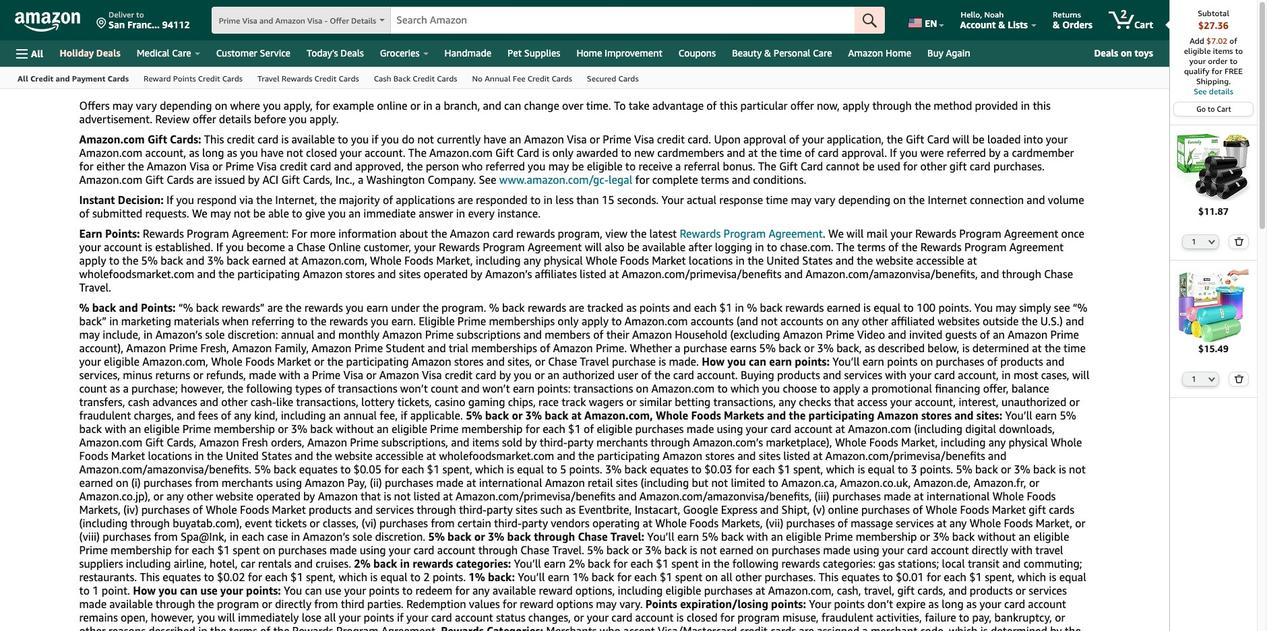Task type: describe. For each thing, give the bounding box(es) containing it.
today's
[[307, 47, 338, 59]]

go to cart
[[1197, 104, 1231, 113]]

responded
[[476, 193, 528, 207]]

$0.01
[[896, 571, 924, 584]]

2 transactions, from the left
[[714, 396, 776, 409]]

physical inside you'll earn 5% back with an eligible prime membership or 3% back without an eligible prime membership for each $1 of eligible purchases made using your card account at amazon.com (including digital downloads, amazon.com gift cards, amazon fresh orders, amazon prime subscriptions, and items sold by third-party merchants through amazon.com's marketplace), whole foods market, including any physical whole foods market locations in the united states and the website accessible at wholefoodsmarket.com and the participating amazon stores and sites listed at amazon.com/primevisa/benefits and amazon.com/amazonvisa/benefits. 5% back equates to $0.05 for each $1 spent, which is equal to 5 points. 3% back equates to $0.03 for each $1 spent, which is equal to 3 points. 5% back or 3% back is not earned on (i) purchases from merchants using amazon pay, (ii) purchases made at international amazon retail sites (including but not limited to amazon.ca, amazon.co.uk, amazon.de, amazon.fr, or amazon.co.jp), or any other website operated by amazon that is not listed at amazon.com/primevisa/benefits and amazon.com/amazonvisa/benefits, (iii) purchases made at international whole foods markets, (iv) purchases of whole foods market products and services through third-party sites such as eventbrite, instacart, google express and shipt, (v) online purchases of whole foods market gift cards (including through buyatab.com), event tickets or classes, (vi) purchases from certain third-party vendors operating at whole foods markets, (vii) purchases of massage services at any whole foods market, or (viii) purchases from spa@ink, in each case in amazon's sole discretion.
[[1009, 436, 1048, 450]]

any up "local"
[[950, 517, 967, 531]]

only for are
[[558, 315, 579, 328]]

credit for cash back credit cards
[[413, 73, 435, 84]]

back down requests.
[[161, 254, 183, 268]]

5% up "2% back in rewards categories:"
[[428, 531, 445, 544]]

each inside you'll earn 5% back with an eligible prime membership or 3% back without an eligible prime membership for each $1 spent on purchases made using your card account through chase travel. 5% back or 3% back is not earned on purchases made using your card account directly with travel suppliers including airline, hotel, car rentals and cruises.
[[192, 544, 215, 557]]

home inside 'link'
[[886, 47, 911, 59]]

cash back credit cards link
[[367, 67, 465, 88]]

as up issued
[[227, 146, 237, 160]]

can inside you can use your points to redeem for any available reward options, including eligible purchases at amazon.com, cash, travel, gift cards, and products or services made available through the program or directly from third parties. redemption values for reward options may vary.
[[305, 584, 322, 598]]

be inside if you respond via the internet, the majority of applications are responded to in less than 15 seconds. your actual response time may vary depending on the internet connection and volume of submitted requests. we may not be able to give you an immediate answer in every instance.
[[253, 207, 265, 220]]

back up 'include,'
[[92, 301, 116, 315]]

annual
[[485, 73, 511, 84]]

rewards program agreement link
[[680, 227, 823, 241]]

whole right travel:
[[655, 517, 687, 531]]

amazon.com inside "% back rewards" are the rewards you earn under the program. % back rewards are tracked as points and each $1 in % back rewards earned is equal to 100 points. you may simply see "% back" in marketing materials when referring to the rewards you earn. eligible prime memberships only apply to amazon.com accounts (and not accounts on any other affiliated websites outside the u.s.) and may include, in amazon's sole discretion: annual and monthly amazon prime subscriptions and members of their amazon household (excluding amazon prime video and invited guests of an amazon prime account), amazon prime fresh, amazon family, amazon prime student and trial memberships of amazon prime. whether a purchase earns 5% back or 3% back, as described below, is determined at the time your eligible amazon.com, whole foods market or the participating amazon stores and sites, or chase travel purchase is made.
[[625, 315, 688, 328]]

& for account
[[999, 19, 1006, 30]]

states inside ". we will mail your rewards program agreement once your account is established. if you become a chase online customer, your rewards program agreement will also be available after logging in to chase.com. the terms of the rewards program agreement apply to the 5% back and 3% back earned at amazon.com, whole foods market, including any physical whole foods market locations in the united states and the website accessible at wholefoodsmarket.com and the participating amazon stores and sites operated by amazon's affiliates listed at amazon.com/primevisa/benefits and amazon.com/amazonvisa/benefits, and through chase travel."
[[802, 254, 833, 268]]

after
[[689, 241, 712, 254]]

massage
[[851, 517, 893, 531]]

0 horizontal spatial referred
[[486, 160, 525, 173]]

0 horizontal spatial offer
[[193, 113, 216, 126]]

chase down the eventbrite,
[[578, 531, 608, 544]]

in left less
[[544, 193, 553, 207]]

review
[[155, 113, 190, 126]]

not right but
[[711, 477, 728, 490]]

subtotal
[[1198, 8, 1230, 18]]

1 vertical spatial amazon.com/primevisa/benefits
[[826, 450, 986, 463]]

1 vertical spatial points
[[646, 598, 677, 611]]

www.amazon.com/gc-
[[499, 173, 609, 187]]

2 care from the left
[[813, 47, 832, 59]]

of right the sites,
[[540, 342, 550, 355]]

2 vertical spatial account,
[[915, 396, 956, 409]]

cards inside this credit card is available to you if you do not currently have an amazon visa or prime visa credit card. upon approval of your application, the gift card will be loaded into your amazon.com account, as long as you have not closed your account. the amazon.com gift card is only awarded to new cardmembers and at the time of card approval. if you were referred by a cardmember for either the amazon visa or prime visa credit card and approved, the person who referred you may be eligible to receive a referral bonus. the gift card cannot be used for other gift card purchases. amazon.com gift cards are issued by aci gift cards, inc., a washington company. see
[[167, 173, 194, 187]]

noah
[[984, 9, 1004, 20]]

deals on toys
[[1094, 47, 1153, 59]]

the down inc.,
[[320, 193, 336, 207]]

equates inside you'll earn 2% back for each $1 spent in the following rewards categories: gas stations; local transit and commuting; restaurants. this equates to $0.02 for each $1 spent, which is equal to 2 points.
[[163, 571, 201, 584]]

how for how you can use your points:
[[133, 584, 156, 598]]

you'll inside 'you'll earn 1% back for each $1 spent on all other purchases. this equates to $0.01 for each $1 spent, which is equal to 1 point.'
[[518, 571, 545, 584]]

back down instacart,
[[664, 544, 687, 557]]

1 horizontal spatial the
[[758, 160, 777, 173]]

you inside "% back rewards" are the rewards you earn under the program. % back rewards are tracked as points and each $1 in % back rewards earned is equal to 100 points. you may simply see "% back" in marketing materials when referring to the rewards you earn. eligible prime memberships only apply to amazon.com accounts (and not accounts on any other affiliated websites outside the u.s.) and may include, in amazon's sole discretion: annual and monthly amazon prime subscriptions and members of their amazon household (excluding amazon prime video and invited guests of an amazon prime account), amazon prime fresh, amazon family, amazon prime student and trial memberships of amazon prime. whether a purchase earns 5% back or 3% back, as described below, is determined at the time your eligible amazon.com, whole foods market or the participating amazon stores and sites, or chase travel purchase is made.
[[975, 301, 993, 315]]

their
[[606, 328, 629, 342]]

categories: inside you'll earn 2% back for each $1 spent in the following rewards categories: gas stations; local transit and commuting; restaurants. this equates to $0.02 for each $1 spent, which is equal to 2 points.
[[823, 557, 876, 571]]

sites left such
[[516, 504, 538, 517]]

family,
[[275, 342, 309, 355]]

2 horizontal spatial account,
[[958, 369, 999, 382]]

of inside of eligible items to your order to qualify for free shipping.
[[1230, 36, 1238, 46]]

video
[[857, 328, 885, 342]]

amazon.com, inside you can use your points to redeem for any available reward options, including eligible purchases at amazon.com, cash, travel, gift cards, and products or services made available through the program or directly from third parties. redemption values for reward options may vary.
[[768, 584, 834, 598]]

1 horizontal spatial (including
[[641, 477, 689, 490]]

1 2% from the left
[[354, 557, 371, 571]]

travel. inside you'll earn 5% back with an eligible prime membership or 3% back without an eligible prime membership for each $1 spent on purchases made using your card account through chase travel. 5% back or 3% back is not earned on purchases made using your card account directly with travel suppliers including airline, hotel, car rentals and cruises.
[[552, 544, 584, 557]]

that inside you'll earn points on purchases of products and services, minus returns or refunds, made with a prime visa or amazon visa credit card by you or an authorized user of the card account. buying products and services with your card account, in most cases, will count as a purchase; however, the following types of transactions won't count and won't earn points: transactions on amazon.com to which you choose to apply a promotional financing offer, balance transfers, cash advances and other cash-like transactions, lottery tickets, casino gaming chips, race track wagers or similar betting transactions, any checks that access your account, interest, unauthorized or fraudulent charges, and fees of any kind, including an annual fee, if applicable.
[[834, 396, 854, 409]]

made up cash,
[[823, 544, 851, 557]]

earn inside you'll earn 5% back with an eligible prime membership or 3% back without an eligible prime membership for each $1 of eligible purchases made using your card account at amazon.com (including digital downloads, amazon.com gift cards, amazon fresh orders, amazon prime subscriptions, and items sold by third-party merchants through amazon.com's marketplace), whole foods market, including any physical whole foods market locations in the united states and the website accessible at wholefoodsmarket.com and the participating amazon stores and sites listed at amazon.com/primevisa/benefits and amazon.com/amazonvisa/benefits. 5% back equates to $0.05 for each $1 spent, which is equal to 5 points. 3% back equates to $0.03 for each $1 spent, which is equal to 3 points. 5% back or 3% back is not earned on (i) purchases from merchants using amazon pay, (ii) purchases made at international amazon retail sites (including but not limited to amazon.ca, amazon.co.uk, amazon.de, amazon.fr, or amazon.co.jp), or any other website operated by amazon that is not listed at amazon.com/primevisa/benefits and amazon.com/amazonvisa/benefits, (iii) purchases made at international whole foods markets, (iv) purchases of whole foods market products and services through third-party sites such as eventbrite, instacart, google express and shipt, (v) online purchases of whole foods market gift cards (including through buyatab.com), event tickets or classes, (vi) purchases from certain third-party vendors operating at whole foods markets, (vii) purchases of massage services at any whole foods market, or (viii) purchases from spa@ink, in each case in amazon's sole discretion.
[[1035, 409, 1057, 423]]

card left inc.,
[[310, 160, 331, 173]]

locations inside ". we will mail your rewards program agreement once your account is established. if you become a chase online customer, your rewards program agreement will also be available after logging in to chase.com. the terms of the rewards program agreement apply to the 5% back and 3% back earned at amazon.com, whole foods market, including any physical whole foods market locations in the united states and the website accessible at wholefoodsmarket.com and the participating amazon stores and sites operated by amazon's affiliates listed at amazon.com/primevisa/benefits and amazon.com/amazonvisa/benefits, and through chase travel."
[[689, 254, 733, 268]]

if inside if you respond via the internet, the majority of applications are responded to in less than 15 seconds. your actual response time may vary depending on the internet connection and volume of submitted requests. we may not be able to give you an immediate answer in every instance.
[[166, 193, 174, 207]]

go
[[1197, 104, 1206, 113]]

the down mail
[[857, 254, 873, 268]]

in inside you'll earn 2% back for each $1 spent in the following rewards categories: gas stations; local transit and commuting; restaurants. this equates to $0.02 for each $1 spent, which is equal to 2 points.
[[702, 557, 711, 571]]

whether
[[630, 342, 672, 355]]

0 vertical spatial (including
[[914, 423, 963, 436]]

to right limited at the right of the page
[[768, 477, 779, 490]]

to left "$0.01"
[[883, 571, 893, 584]]

back right the retail
[[625, 463, 647, 477]]

hommaly 1.2 gallon 240 pcs small black trash bags, strong garbage bags, bathroom trash can bin liners unscented, mini plastic bags for office, waste basket liner, fit 3,4.5,6 liters, 0.5,0.8,1,1.2 gal image
[[1177, 131, 1251, 205]]

gift inside you'll earn 5% back with an eligible prime membership or 3% back without an eligible prime membership for each $1 of eligible purchases made using your card account at amazon.com (including digital downloads, amazon.com gift cards, amazon fresh orders, amazon prime subscriptions, and items sold by third-party merchants through amazon.com's marketplace), whole foods market, including any physical whole foods market locations in the united states and the website accessible at wholefoodsmarket.com and the participating amazon stores and sites listed at amazon.com/primevisa/benefits and amazon.com/amazonvisa/benefits. 5% back equates to $0.05 for each $1 spent, which is equal to 5 points. 3% back equates to $0.03 for each $1 spent, which is equal to 3 points. 5% back or 3% back is not earned on (i) purchases from merchants using amazon pay, (ii) purchases made at international amazon retail sites (including but not limited to amazon.ca, amazon.co.uk, amazon.de, amazon.fr, or amazon.co.jp), or any other website operated by amazon that is not listed at amazon.com/primevisa/benefits and amazon.com/amazonvisa/benefits, (iii) purchases made at international whole foods markets, (iv) purchases of whole foods market products and services through third-party sites such as eventbrite, instacart, google express and shipt, (v) online purchases of whole foods market gift cards (including through buyatab.com), event tickets or classes, (vi) purchases from certain third-party vendors operating at whole foods markets, (vii) purchases of massage services at any whole foods market, or (viii) purchases from spa@ink, in each case in amazon's sole discretion.
[[145, 436, 164, 450]]

and inside search field
[[260, 16, 273, 26]]

earned inside ". we will mail your rewards program agreement once your account is established. if you become a chase online customer, your rewards program agreement will also be available after logging in to chase.com. the terms of the rewards program agreement apply to the 5% back and 3% back earned at amazon.com, whole foods market, including any physical whole foods market locations in the united states and the website accessible at wholefoodsmarket.com and the participating amazon stores and sites operated by amazon's affiliates listed at amazon.com/primevisa/benefits and amazon.com/amazonvisa/benefits, and through chase travel."
[[252, 254, 286, 268]]

points left redemption
[[364, 611, 394, 625]]

equal inside "% back rewards" are the rewards you earn under the program. % back rewards are tracked as points and each $1 in % back rewards earned is equal to 100 points. you may simply see "% back" in marketing materials when referring to the rewards you earn. eligible prime memberships only apply to amazon.com accounts (and not accounts on any other affiliated websites outside the u.s.) and may include, in amazon's sole discretion: annual and monthly amazon prime subscriptions and members of their amazon household (excluding amazon prime video and invited guests of an amazon prime account), amazon prime fresh, amazon family, amazon prime student and trial memberships of amazon prime. whether a purchase earns 5% back or 3% back, as described below, is determined at the time your eligible amazon.com, whole foods market or the participating amazon stores and sites, or chase travel purchase is made.
[[874, 301, 901, 315]]

$1 down instacart,
[[656, 557, 669, 571]]

bankruptcy,
[[995, 611, 1052, 625]]

not up the cards on the right bottom
[[1069, 463, 1086, 477]]

1 horizontal spatial have
[[484, 133, 507, 146]]

points: up immediately
[[246, 584, 281, 598]]

services inside you can use your points to redeem for any available reward options, including eligible purchases at amazon.com, cash, travel, gift cards, and products or services made available through the program or directly from third parties. redemption values for reward options may vary.
[[1029, 584, 1067, 598]]

0 horizontal spatial purchase
[[612, 355, 656, 369]]

prime inside you'll earn points on purchases of products and services, minus returns or refunds, made with a prime visa or amazon visa credit card by you or an authorized user of the card account. buying products and services with your card account, in most cases, will count as a purchase; however, the following types of transactions won't count and won't earn points: transactions on amazon.com to which you choose to apply a promotional financing offer, balance transfers, cash advances and other cash-like transactions, lottery tickets, casino gaming chips, race track wagers or similar betting transactions, any checks that access your account, interest, unauthorized or fraudulent charges, and fees of any kind, including an annual fee, if applicable.
[[312, 369, 341, 382]]

equates left but
[[650, 463, 689, 477]]

aci
[[263, 173, 279, 187]]

whole up spa@ink,
[[206, 504, 237, 517]]

go to cart link
[[1174, 102, 1253, 116]]

financing
[[935, 382, 980, 396]]

amazon.de,
[[914, 477, 971, 490]]

simply
[[1019, 301, 1051, 315]]

spent for spent,
[[675, 571, 703, 584]]

lose
[[302, 611, 321, 625]]

back down 'operating'
[[607, 544, 629, 557]]

whole down access
[[835, 436, 867, 450]]

response
[[720, 193, 763, 207]]

$1 down marketplace),
[[778, 463, 791, 477]]

depending inside the offers may vary depending on where you apply, for example online or in a branch, and can change over time. to take advantage of this particular offer now, apply through the method provided in this advertisement. review offer details before you apply.
[[160, 99, 212, 113]]

which inside 'you'll earn 1% back for each $1 spent on all other purchases. this equates to $0.01 for each $1 spent, which is equal to 1 point.'
[[1018, 571, 1046, 584]]

reasons
[[108, 625, 146, 632]]

values
[[469, 598, 500, 611]]

spent, inside 'you'll earn 1% back for each $1 spent on all other purchases. this equates to $0.01 for each $1 spent, which is equal to 1 point.'
[[985, 571, 1015, 584]]

Prime Visa and Amazon Visa - Offer Details search field
[[211, 7, 885, 35]]

fee,
[[380, 409, 398, 423]]

pet
[[508, 47, 522, 59]]

amazon inside you'll earn points on purchases of products and services, minus returns or refunds, made with a prime visa or amazon visa credit card by you or an authorized user of the card account. buying products and services with your card account, in most cases, will count as a purchase; however, the following types of transactions won't count and won't earn points: transactions on amazon.com to which you choose to apply a promotional financing offer, balance transfers, cash advances and other cash-like transactions, lottery tickets, casino gaming chips, race track wagers or similar betting transactions, any checks that access your account, interest, unauthorized or fraudulent charges, and fees of any kind, including an annual fee, if applicable.
[[379, 369, 419, 382]]

2 count from the left
[[431, 382, 458, 396]]

to
[[614, 99, 626, 113]]

fraudulent inside you'll earn points on purchases of products and services, minus returns or refunds, made with a prime visa or amazon visa credit card by you or an authorized user of the card account. buying products and services with your card account, in most cases, will count as a purchase; however, the following types of transactions won't count and won't earn points: transactions on amazon.com to which you choose to apply a promotional financing offer, balance transfers, cash advances and other cash-like transactions, lottery tickets, casino gaming chips, race track wagers or similar betting transactions, any checks that access your account, interest, unauthorized or fraudulent charges, and fees of any kind, including an annual fee, if applicable.
[[79, 409, 131, 423]]

and down requests.
[[186, 254, 204, 268]]

0 horizontal spatial points:
[[105, 227, 140, 241]]

cards, inside this credit card is available to you if you do not currently have an amazon visa or prime visa credit card. upon approval of your application, the gift card will be loaded into your amazon.com account, as long as you have not closed your account. the amazon.com gift card is only awarded to new cardmembers and at the time of card approval. if you were referred by a cardmember for either the amazon visa or prime visa credit card and approved, the person who referred you may be eligible to receive a referral bonus. the gift card cannot be used for other gift card purchases. amazon.com gift cards are issued by aci gift cards, inc., a washington company. see
[[303, 173, 333, 187]]

and down chase.com. on the right top of the page
[[785, 268, 803, 281]]

is inside 'you'll earn 1% back for each $1 spent on all other purchases. this equates to $0.01 for each $1 spent, which is equal to 1 point.'
[[1049, 571, 1057, 584]]

foods inside "% back rewards" are the rewards you earn under the program. % back rewards are tracked as points and each $1 in % back rewards earned is equal to 100 points. you may simply see "% back" in marketing materials when referring to the rewards you earn. eligible prime memberships only apply to amazon.com accounts (and not accounts on any other affiliated websites outside the u.s.) and may include, in amazon's sole discretion: annual and monthly amazon prime subscriptions and members of their amazon household (excluding amazon prime video and invited guests of an amazon prime account), amazon prime fresh, amazon family, amazon prime student and trial memberships of amazon prime. whether a purchase earns 5% back or 3% back, as described below, is determined at the time your eligible amazon.com, whole foods market or the participating amazon stores and sites, or chase travel purchase is made.
[[245, 355, 274, 369]]

1 vertical spatial points:
[[141, 301, 176, 315]]

members
[[545, 328, 591, 342]]

2 vertical spatial listed
[[414, 490, 440, 504]]

wholefoodsmarket.com inside you'll earn 5% back with an eligible prime membership or 3% back without an eligible prime membership for each $1 of eligible purchases made using your card account at amazon.com (including digital downloads, amazon.com gift cards, amazon fresh orders, amazon prime subscriptions, and items sold by third-party merchants through amazon.com's marketplace), whole foods market, including any physical whole foods market locations in the united states and the website accessible at wholefoodsmarket.com and the participating amazon stores and sites listed at amazon.com/primevisa/benefits and amazon.com/amazonvisa/benefits. 5% back equates to $0.05 for each $1 spent, which is equal to 5 points. 3% back equates to $0.03 for each $1 spent, which is equal to 3 points. 5% back or 3% back is not earned on (i) purchases from merchants using amazon pay, (ii) purchases made at international amazon retail sites (including but not limited to amazon.ca, amazon.co.uk, amazon.de, amazon.fr, or amazon.co.jp), or any other website operated by amazon that is not listed at amazon.com/primevisa/benefits and amazon.com/amazonvisa/benefits, (iii) purchases made at international whole foods markets, (iv) purchases of whole foods market products and services through third-party sites such as eventbrite, instacart, google express and shipt, (v) online purchases of whole foods market gift cards (including through buyatab.com), event tickets or classes, (vi) purchases from certain third-party vendors operating at whole foods markets, (vii) purchases of massage services at any whole foods market, or (viii) purchases from spa@ink, in each case in amazon's sole discretion.
[[439, 450, 554, 463]]

back down agreement:
[[227, 254, 249, 268]]

earn down the sites,
[[513, 382, 535, 396]]

2 horizontal spatial card
[[927, 133, 950, 146]]

visa down cards:
[[190, 160, 210, 173]]

following inside you'll earn points on purchases of products and services, minus returns or refunds, made with a prime visa or amazon visa credit card by you or an authorized user of the card account. buying products and services with your card account, in most cases, will count as a purchase; however, the following types of transactions won't count and won't earn points: transactions on amazon.com to which you choose to apply a promotional financing offer, balance transfers, cash advances and other cash-like transactions, lottery tickets, casino gaming chips, race track wagers or similar betting transactions, any checks that access your account, interest, unauthorized or fraudulent charges, and fees of any kind, including an annual fee, if applicable.
[[246, 382, 292, 396]]

points. inside you'll earn 2% back for each $1 spent in the following rewards categories: gas stations; local transit and commuting; restaurants. this equates to $0.02 for each $1 spent, which is equal to 2 points.
[[433, 571, 466, 584]]

agreement up 'affiliates' at left
[[528, 241, 582, 254]]

(iv)
[[123, 504, 138, 517]]

with inside you'll earn 5% back with an eligible prime membership or 3% back without an eligible prime membership for each $1 of eligible purchases made using your card account at amazon.com (including digital downloads, amazon.com gift cards, amazon fresh orders, amazon prime subscriptions, and items sold by third-party merchants through amazon.com's marketplace), whole foods market, including any physical whole foods market locations in the united states and the website accessible at wholefoodsmarket.com and the participating amazon stores and sites listed at amazon.com/primevisa/benefits and amazon.com/amazonvisa/benefits. 5% back equates to $0.05 for each $1 spent, which is equal to 5 points. 3% back equates to $0.03 for each $1 spent, which is equal to 3 points. 5% back or 3% back is not earned on (i) purchases from merchants using amazon pay, (ii) purchases made at international amazon retail sites (including but not limited to amazon.ca, amazon.co.uk, amazon.de, amazon.fr, or amazon.co.jp), or any other website operated by amazon that is not listed at amazon.com/primevisa/benefits and amazon.com/amazonvisa/benefits, (iii) purchases made at international whole foods markets, (iv) purchases of whole foods market products and services through third-party sites such as eventbrite, instacart, google express and shipt, (v) online purchases of whole foods market gift cards (including through buyatab.com), event tickets or classes, (vi) purchases from certain third-party vendors operating at whole foods markets, (vii) purchases of massage services at any whole foods market, or (viii) purchases from spa@ink, in each case in amazon's sole discretion.
[[105, 423, 126, 436]]

not inside "% back rewards" are the rewards you earn under the program. % back rewards are tracked as points and each $1 in % back rewards earned is equal to 100 points. you may simply see "% back" in marketing materials when referring to the rewards you earn. eligible prime memberships only apply to amazon.com accounts (and not accounts on any other affiliated websites outside the u.s.) and may include, in amazon's sole discretion: annual and monthly amazon prime subscriptions and members of their amazon household (excluding amazon prime video and invited guests of an amazon prime account), amazon prime fresh, amazon family, amazon prime student and trial memberships of amazon prime. whether a purchase earns 5% back or 3% back, as described below, is determined at the time your eligible amazon.com, whole foods market or the participating amazon stores and sites, or chase travel purchase is made.
[[761, 315, 778, 328]]

is right the below,
[[962, 342, 970, 355]]

subscriptions,
[[381, 436, 448, 450]]

you inside ". we will mail your rewards program agreement once your account is established. if you become a chase online customer, your rewards program agreement will also be available after logging in to chase.com. the terms of the rewards program agreement apply to the 5% back and 3% back earned at amazon.com, whole foods market, including any physical whole foods market locations in the united states and the website accessible at wholefoodsmarket.com and the participating amazon stores and sites operated by amazon's affiliates listed at amazon.com/primevisa/benefits and amazon.com/amazonvisa/benefits, and through chase travel."
[[226, 241, 244, 254]]

not right (ii)
[[394, 490, 411, 504]]

to left 3
[[898, 463, 908, 477]]

travel. inside ". we will mail your rewards program agreement once your account is established. if you become a chase online customer, your rewards program agreement will also be available after logging in to chase.com. the terms of the rewards program agreement apply to the 5% back and 3% back earned at amazon.com, whole foods market, including any physical whole foods market locations in the united states and the website accessible at wholefoodsmarket.com and the participating amazon stores and sites operated by amazon's affiliates listed at amazon.com/primevisa/benefits and amazon.com/amazonvisa/benefits, and through chase travel."
[[79, 281, 111, 295]]

of left the "their"
[[593, 328, 604, 342]]

travel:
[[611, 531, 645, 544]]

eligible up commuting;
[[1034, 531, 1069, 544]]

is up 'www.amazon.com/gc-'
[[542, 146, 550, 160]]

take
[[629, 99, 650, 113]]

tickets,
[[398, 396, 432, 409]]

card down the below,
[[934, 369, 955, 382]]

reward left options
[[520, 598, 554, 611]]

sites inside ". we will mail your rewards program agreement once your account is established. if you become a chase online customer, your rewards program agreement will also be available after logging in to chase.com. the terms of the rewards program agreement apply to the 5% back and 3% back earned at amazon.com, whole foods market, including any physical whole foods market locations in the united states and the website accessible at wholefoodsmarket.com and the participating amazon stores and sites operated by amazon's affiliates listed at amazon.com/primevisa/benefits and amazon.com/amazonvisa/benefits, and through chase travel."
[[399, 268, 421, 281]]

products inside you'll earn 5% back with an eligible prime membership or 3% back without an eligible prime membership for each $1 of eligible purchases made using your card account at amazon.com (including digital downloads, amazon.com gift cards, amazon fresh orders, amazon prime subscriptions, and items sold by third-party merchants through amazon.com's marketplace), whole foods market, including any physical whole foods market locations in the united states and the website accessible at wholefoodsmarket.com and the participating amazon stores and sites listed at amazon.com/primevisa/benefits and amazon.com/amazonvisa/benefits. 5% back equates to $0.05 for each $1 spent, which is equal to 5 points. 3% back equates to $0.03 for each $1 spent, which is equal to 3 points. 5% back or 3% back is not earned on (i) purchases from merchants using amazon pay, (ii) purchases made at international amazon retail sites (including but not limited to amazon.ca, amazon.co.uk, amazon.de, amazon.fr, or amazon.co.jp), or any other website operated by amazon that is not listed at amazon.com/primevisa/benefits and amazon.com/amazonvisa/benefits, (iii) purchases made at international whole foods markets, (iv) purchases of whole foods market products and services through third-party sites such as eventbrite, instacart, google express and shipt, (v) online purchases of whole foods market gift cards (including through buyatab.com), event tickets or classes, (vi) purchases from certain third-party vendors operating at whole foods markets, (vii) purchases of massage services at any whole foods market, or (viii) purchases from spa@ink, in each case in amazon's sole discretion.
[[309, 504, 352, 517]]

prime down program. in the top left of the page
[[425, 328, 454, 342]]

2 "% from the left
[[1073, 301, 1088, 315]]

1 horizontal spatial third-
[[494, 517, 522, 531]]

equal down the sold
[[517, 463, 544, 477]]

on right wagers
[[636, 382, 649, 396]]

and left approved,
[[334, 160, 353, 173]]

cardmember
[[1012, 146, 1074, 160]]

made inside you'll earn points on purchases of products and services, minus returns or refunds, made with a prime visa or amazon visa credit card by you or an authorized user of the card account. buying products and services with your card account, in most cases, will count as a purchase; however, the following types of transactions won't count and won't earn points: transactions on amazon.com to which you choose to apply a promotional financing offer, balance transfers, cash advances and other cash-like transactions, lottery tickets, casino gaming chips, race track wagers or similar betting transactions, any checks that access your account, interest, unauthorized or fraudulent charges, and fees of any kind, including an annual fee, if applicable.
[[249, 369, 276, 382]]

long inside this credit card is available to you if you do not currently have an amazon visa or prime visa credit card. upon approval of your application, the gift card will be loaded into your amazon.com account, as long as you have not closed your account. the amazon.com gift card is only awarded to new cardmembers and at the time of card approval. if you were referred by a cardmember for either the amazon visa or prime visa credit card and approved, the person who referred you may be eligible to receive a referral bonus. the gift card cannot be used for other gift card purchases. amazon.com gift cards are issued by aci gift cards, inc., a washington company. see
[[202, 146, 224, 160]]

whole down unauthorized
[[1051, 436, 1082, 450]]

how you can use your points:
[[133, 584, 281, 598]]

rewards right (and
[[786, 301, 824, 315]]

time inside if you respond via the internet, the majority of applications are responded to in less than 15 seconds. your actual response time may vary depending on the internet connection and volume of submitted requests. we may not be able to give you an immediate answer in every instance.
[[766, 193, 788, 207]]

were
[[921, 146, 944, 160]]

to right choose
[[820, 382, 830, 396]]

referral
[[684, 160, 720, 173]]

1 care from the left
[[172, 47, 191, 59]]

3 deals from the left
[[1094, 47, 1119, 59]]

5% down the fresh on the bottom left of page
[[254, 463, 271, 477]]

0 horizontal spatial card
[[517, 146, 539, 160]]

2 inside you'll earn 2% back for each $1 spent in the following rewards categories: gas stations; local transit and commuting; restaurants. this equates to $0.02 for each $1 spent, which is equal to 2 points.
[[424, 571, 430, 584]]

services,
[[79, 369, 120, 382]]

be up than
[[572, 160, 584, 173]]

0 horizontal spatial markets,
[[79, 504, 121, 517]]

your inside if you respond via the internet, the majority of applications are responded to in less than 15 seconds. your actual response time may vary depending on the internet connection and volume of submitted requests. we may not be able to give you an immediate answer in every instance.
[[662, 193, 684, 207]]

currently
[[437, 133, 481, 146]]

0 horizontal spatial have
[[261, 146, 284, 160]]

the right 5 at the bottom
[[578, 450, 595, 463]]

a right inc.,
[[358, 173, 364, 187]]

less
[[556, 193, 574, 207]]

who
[[462, 160, 483, 173]]

each down "subscriptions," on the left bottom of the page
[[402, 463, 424, 477]]

account),
[[79, 342, 123, 355]]

shipt,
[[782, 504, 810, 517]]

supplies
[[524, 47, 560, 59]]

either
[[96, 160, 125, 173]]

secured cards
[[587, 73, 639, 84]]

invited
[[909, 328, 943, 342]]

the down the answer
[[431, 227, 447, 241]]

credit for reward points credit cards
[[198, 73, 220, 84]]

0 horizontal spatial the
[[408, 146, 427, 160]]

0 horizontal spatial website
[[216, 490, 253, 504]]

1 % from the left
[[79, 301, 89, 315]]

0 vertical spatial memberships
[[489, 315, 555, 328]]

0 horizontal spatial third-
[[459, 504, 487, 517]]

1 count from the left
[[79, 382, 107, 396]]

2 vertical spatial market,
[[1036, 517, 1073, 531]]

established.
[[155, 241, 213, 254]]

operated inside you'll earn 5% back with an eligible prime membership or 3% back without an eligible prime membership for each $1 of eligible purchases made using your card account at amazon.com (including digital downloads, amazon.com gift cards, amazon fresh orders, amazon prime subscriptions, and items sold by third-party merchants through amazon.com's marketplace), whole foods market, including any physical whole foods market locations in the united states and the website accessible at wholefoodsmarket.com and the participating amazon stores and sites listed at amazon.com/primevisa/benefits and amazon.com/amazonvisa/benefits. 5% back equates to $0.05 for each $1 spent, which is equal to 5 points. 3% back equates to $0.03 for each $1 spent, which is equal to 3 points. 5% back or 3% back is not earned on (i) purchases from merchants using amazon pay, (ii) purchases made at international amazon retail sites (including but not limited to amazon.ca, amazon.co.uk, amazon.de, amazon.fr, or amazon.co.jp), or any other website operated by amazon that is not listed at amazon.com/primevisa/benefits and amazon.com/amazonvisa/benefits, (iii) purchases made at international whole foods markets, (iv) purchases of whole foods market products and services through third-party sites such as eventbrite, instacart, google express and shipt, (v) online purchases of whole foods market gift cards (including through buyatab.com), event tickets or classes, (vi) purchases from certain third-party vendors operating at whole foods markets, (vii) purchases of massage services at any whole foods market, or (viii) purchases from spa@ink, in each case in amazon's sole discretion.
[[256, 490, 301, 504]]

will inside this credit card is available to you if you do not currently have an amazon visa or prime visa credit card. upon approval of your application, the gift card will be loaded into your amazon.com account, as long as you have not closed your account. the amazon.com gift card is only awarded to new cardmembers and at the time of card approval. if you were referred by a cardmember for either the amazon visa or prime visa credit card and approved, the person who referred you may be eligible to receive a referral bonus. the gift card cannot be used for other gift card purchases. amazon.com gift cards are issued by aci gift cards, inc., a washington company. see
[[953, 133, 970, 146]]

you'll for downloads,
[[1005, 409, 1033, 423]]

1 horizontal spatial website
[[335, 450, 373, 463]]

a inside "% back rewards" are the rewards you earn under the program. % back rewards are tracked as points and each $1 in % back rewards earned is equal to 100 points. you may simply see "% back" in marketing materials when referring to the rewards you earn. eligible prime memberships only apply to amazon.com accounts (and not accounts on any other affiliated websites outside the u.s.) and may include, in amazon's sole discretion: annual and monthly amazon prime subscriptions and members of their amazon household (excluding amazon prime video and invited guests of an amazon prime account), amazon prime fresh, amazon family, amazon prime student and trial memberships of amazon prime. whether a purchase earns 5% back or 3% back, as described below, is determined at the time your eligible amazon.com, whole foods market or the participating amazon stores and sites, or chase travel purchase is made.
[[675, 342, 681, 355]]

rewards inside you'll earn 2% back for each $1 spent in the following rewards categories: gas stations; local transit and commuting; restaurants. this equates to $0.02 for each $1 spent, which is equal to 2 points.
[[782, 557, 820, 571]]

program inside you can use your points to redeem for any available reward options, including eligible purchases at amazon.com, cash, travel, gift cards, and products or services made available through the program or directly from third parties. redemption values for reward options may vary.
[[217, 598, 259, 611]]

1 horizontal spatial international
[[927, 490, 990, 504]]

made inside you can use your points to redeem for any available reward options, including eligible purchases at amazon.com, cash, travel, gift cards, and products or services made available through the program or directly from third parties. redemption values for reward options may vary.
[[79, 598, 107, 611]]

student
[[386, 342, 425, 355]]

account, inside this credit card is available to you if you do not currently have an amazon visa or prime visa credit card. upon approval of your application, the gift card will be loaded into your amazon.com account, as long as you have not closed your account. the amazon.com gift card is only awarded to new cardmembers and at the time of card approval. if you were referred by a cardmember for either the amazon visa or prime visa credit card and approved, the person who referred you may be eligible to receive a referral bonus. the gift card cannot be used for other gift card purchases. amazon.com gift cards are issued by aci gift cards, inc., a washington company. see
[[145, 146, 186, 160]]

deals for today's deals
[[341, 47, 364, 59]]

medical care link
[[129, 44, 208, 63]]

stores down financing
[[921, 409, 952, 423]]

in right provided
[[1021, 99, 1030, 113]]

betting
[[675, 396, 711, 409]]

rewards left earn.
[[329, 315, 368, 328]]

in right logging
[[755, 241, 764, 254]]

whole down made.
[[656, 409, 688, 423]]

of up offer,
[[987, 355, 998, 369]]

1 horizontal spatial purchase
[[684, 342, 727, 355]]

access
[[857, 396, 888, 409]]

2 horizontal spatial third-
[[540, 436, 568, 450]]

5% down 'operating'
[[587, 544, 604, 557]]

from inside you can use your points to redeem for any available reward options, including eligible purchases at amazon.com, cash, travel, gift cards, and products or services made available through the program or directly from third parties. redemption values for reward options may vary.
[[314, 598, 338, 611]]

card inside you'll earn 5% back with an eligible prime membership or 3% back without an eligible prime membership for each $1 of eligible purchases made using your card account at amazon.com (including digital downloads, amazon.com gift cards, amazon fresh orders, amazon prime subscriptions, and items sold by third-party merchants through amazon.com's marketplace), whole foods market, including any physical whole foods market locations in the united states and the website accessible at wholefoodsmarket.com and the participating amazon stores and sites listed at amazon.com/primevisa/benefits and amazon.com/amazonvisa/benefits. 5% back equates to $0.05 for each $1 spent, which is equal to 5 points. 3% back equates to $0.03 for each $1 spent, which is equal to 3 points. 5% back or 3% back is not earned on (i) purchases from merchants using amazon pay, (ii) purchases made at international amazon retail sites (including but not limited to amazon.ca, amazon.co.uk, amazon.de, amazon.fr, or amazon.co.jp), or any other website operated by amazon that is not listed at amazon.com/primevisa/benefits and amazon.com/amazonvisa/benefits, (iii) purchases made at international whole foods markets, (iv) purchases of whole foods market products and services through third-party sites such as eventbrite, instacart, google express and shipt, (v) online purchases of whole foods market gift cards (including through buyatab.com), event tickets or classes, (vi) purchases from certain third-party vendors operating at whole foods markets, (vii) purchases of massage services at any whole foods market, or (viii) purchases from spa@ink, in each case in amazon's sole discretion.
[[771, 423, 792, 436]]

payment
[[72, 73, 105, 84]]

and up amazon.fr,
[[988, 450, 1007, 463]]

1 vertical spatial cart
[[1217, 104, 1231, 113]]

accessible inside ". we will mail your rewards program agreement once your account is established. if you become a chase online customer, your rewards program agreement will also be available after logging in to chase.com. the terms of the rewards program agreement apply to the 5% back and 3% back earned at amazon.com, whole foods market, including any physical whole foods market locations in the united states and the website accessible at wholefoodsmarket.com and the participating amazon stores and sites operated by amazon's affiliates listed at amazon.com/primevisa/benefits and amazon.com/amazonvisa/benefits, and through chase travel."
[[916, 254, 965, 268]]

earn points: rewards program agreement: for more information about the amazon card rewards program, view the latest rewards program agreement
[[79, 227, 823, 241]]

pet supplies
[[508, 47, 560, 59]]

latest
[[650, 227, 677, 241]]

transfers,
[[79, 396, 125, 409]]

instacart,
[[635, 504, 680, 517]]

on inside the offers may vary depending on where you apply, for example online or in a branch, and can change over time. to take advantage of this particular offer now, apply through the method provided in this advertisement. review offer details before you apply.
[[215, 99, 227, 113]]

the left lose on the left
[[273, 625, 289, 632]]

on inside if you respond via the internet, the majority of applications are responded to in less than 15 seconds. your actual response time may vary depending on the internet connection and volume of submitted requests. we may not be able to give you an immediate answer in every instance.
[[893, 193, 906, 207]]

5
[[560, 463, 566, 477]]

chase inside "% back rewards" are the rewards you earn under the program. % back rewards are tracked as points and each $1 in % back rewards earned is equal to 100 points. you may simply see "% back" in marketing materials when referring to the rewards you earn. eligible prime memberships only apply to amazon.com accounts (and not accounts on any other affiliated websites outside the u.s.) and may include, in amazon's sole discretion: annual and monthly amazon prime subscriptions and members of their amazon household (excluding amazon prime video and invited guests of an amazon prime account), amazon prime fresh, amazon family, amazon prime student and trial memberships of amazon prime. whether a purchase earns 5% back or 3% back, as described below, is determined at the time your eligible amazon.com, whole foods market or the participating amazon stores and sites, or chase travel purchase is made.
[[548, 355, 577, 369]]

and right most
[[1046, 355, 1065, 369]]

$27.36
[[1199, 20, 1229, 31]]

car
[[241, 557, 255, 571]]

program inside your points don't expire as long as your card account remains open, however, you will immediately lose all your points if your card account status changes, or your card account is closed for program misuse, fraudulent activities, failure to pay, bankruptcy, or other reasons described in the terms of the rewards program agreement.
[[738, 611, 780, 625]]

the left the cash-
[[227, 382, 243, 396]]

(viii)
[[79, 531, 100, 544]]

card up betting
[[673, 369, 694, 382]]

2 horizontal spatial party
[[568, 436, 594, 450]]

market up (i)
[[111, 450, 145, 463]]

in left 'every'
[[456, 207, 465, 220]]

1 for $11.87
[[1192, 237, 1196, 246]]

points. inside "% back rewards" are the rewards you earn under the program. % back rewards are tracked as points and each $1 in % back rewards earned is equal to 100 points. you may simply see "% back" in marketing materials when referring to the rewards you earn. eligible prime memberships only apply to amazon.com accounts (and not accounts on any other affiliated websites outside the u.s.) and may include, in amazon's sole discretion: annual and monthly amazon prime subscriptions and members of their amazon household (excluding amazon prime video and invited guests of an amazon prime account), amazon prime fresh, amazon family, amazon prime student and trial memberships of amazon prime. whether a purchase earns 5% back or 3% back, as described below, is determined at the time your eligible amazon.com, whole foods market or the participating amazon stores and sites, or chase travel purchase is made.
[[939, 301, 972, 315]]

2 vertical spatial (including
[[79, 517, 128, 531]]

1 horizontal spatial card
[[801, 160, 823, 173]]

is right (ii)
[[384, 490, 391, 504]]

as inside you'll earn 5% back with an eligible prime membership or 3% back without an eligible prime membership for each $1 of eligible purchases made using your card account at amazon.com (including digital downloads, amazon.com gift cards, amazon fresh orders, amazon prime subscriptions, and items sold by third-party merchants through amazon.com's marketplace), whole foods market, including any physical whole foods market locations in the united states and the website accessible at wholefoodsmarket.com and the participating amazon stores and sites listed at amazon.com/primevisa/benefits and amazon.com/amazonvisa/benefits. 5% back equates to $0.05 for each $1 spent, which is equal to 5 points. 3% back equates to $0.03 for each $1 spent, which is equal to 3 points. 5% back or 3% back is not earned on (i) purchases from merchants using amazon pay, (ii) purchases made at international amazon retail sites (including but not limited to amazon.ca, amazon.co.uk, amazon.de, amazon.fr, or amazon.co.jp), or any other website operated by amazon that is not listed at amazon.com/primevisa/benefits and amazon.com/amazonvisa/benefits, (iii) purchases made at international whole foods markets, (iv) purchases of whole foods market products and services through third-party sites such as eventbrite, instacart, google express and shipt, (v) online purchases of whole foods market gift cards (including through buyatab.com), event tickets or classes, (vi) purchases from certain third-party vendors operating at whole foods markets, (vii) purchases of massage services at any whole foods market, or (viii) purchases from spa@ink, in each case in amazon's sole discretion.
[[566, 504, 576, 517]]

1 vertical spatial merchants
[[222, 477, 273, 490]]

which inside you'll earn 2% back for each $1 spent in the following rewards categories: gas stations; local transit and commuting; restaurants. this equates to $0.02 for each $1 spent, which is equal to 2 points.
[[339, 571, 367, 584]]

eligible down wagers
[[597, 423, 633, 436]]

amazon.com, inside ". we will mail your rewards program agreement once your account is established. if you become a chase online customer, your rewards program agreement will also be available after logging in to chase.com. the terms of the rewards program agreement apply to the 5% back and 3% back earned at amazon.com, whole foods market, including any physical whole foods market locations in the united states and the website accessible at wholefoodsmarket.com and the participating amazon stores and sites operated by amazon's affiliates listed at amazon.com/primevisa/benefits and amazon.com/amazonvisa/benefits, and through chase travel."
[[301, 254, 367, 268]]

closed inside this credit card is available to you if you do not currently have an amazon visa or prime visa credit card. upon approval of your application, the gift card will be loaded into your amazon.com account, as long as you have not closed your account. the amazon.com gift card is only awarded to new cardmembers and at the time of card approval. if you were referred by a cardmember for either the amazon visa or prime visa credit card and approved, the person who referred you may be eligible to receive a referral bonus. the gift card cannot be used for other gift card purchases. amazon.com gift cards are issued by aci gift cards, inc., a washington company. see
[[306, 146, 337, 160]]

purchases. inside this credit card is available to you if you do not currently have an amazon visa or prime visa credit card. upon approval of your application, the gift card will be loaded into your amazon.com account, as long as you have not closed your account. the amazon.com gift card is only awarded to new cardmembers and at the time of card approval. if you were referred by a cardmember for either the amazon visa or prime visa credit card and approved, the person who referred you may be eligible to receive a referral bonus. the gift card cannot be used for other gift card purchases. amazon.com gift cards are issued by aci gift cards, inc., a washington company. see
[[994, 160, 1045, 173]]

back up "local"
[[952, 531, 975, 544]]

other inside you'll earn points on purchases of products and services, minus returns or refunds, made with a prime visa or amazon visa credit card by you or an authorized user of the card account. buying products and services with your card account, in most cases, will count as a purchase; however, the following types of transactions won't count and won't earn points: transactions on amazon.com to which you choose to apply a promotional financing offer, balance transfers, cash advances and other cash-like transactions, lottery tickets, casino gaming chips, race track wagers or similar betting transactions, any checks that access your account, interest, unauthorized or fraudulent charges, and fees of any kind, including an annual fee, if applicable.
[[221, 396, 248, 409]]

prime.
[[596, 342, 627, 355]]

1 horizontal spatial markets,
[[722, 517, 763, 531]]

using up $0.03
[[717, 423, 743, 436]]

bonus.
[[723, 160, 756, 173]]

redemption
[[406, 598, 466, 611]]

for inside your points don't expire as long as your card account remains open, however, you will immediately lose all your points if your card account status changes, or your card account is closed for program misuse, fraudulent activities, failure to pay, bankruptcy, or other reasons described in the terms of the rewards program agreement.
[[721, 611, 735, 625]]

directly inside you can use your points to redeem for any available reward options, including eligible purchases at amazon.com, cash, travel, gift cards, and products or services made available through the program or directly from third parties. redemption values for reward options may vary.
[[275, 598, 311, 611]]

cards up the example
[[339, 73, 359, 84]]

restaurants.
[[79, 571, 137, 584]]

amazon.fr,
[[974, 477, 1026, 490]]

travel rewards credit cards
[[257, 73, 359, 84]]

user
[[618, 369, 638, 382]]

amazon image
[[15, 12, 80, 32]]

amazon home
[[848, 47, 911, 59]]

add
[[1190, 36, 1205, 46]]

cards down improvement
[[618, 73, 639, 84]]

if inside ". we will mail your rewards program agreement once your account is established. if you become a chase online customer, your rewards program agreement will also be available after logging in to chase.com. the terms of the rewards program agreement apply to the 5% back and 3% back earned at amazon.com, whole foods market, including any physical whole foods market locations in the united states and the website accessible at wholefoodsmarket.com and the participating amazon stores and sites operated by amazon's affiliates listed at amazon.com/primevisa/benefits and amazon.com/amazonvisa/benefits, and through chase travel."
[[216, 241, 223, 254]]

1 "% from the left
[[179, 301, 193, 315]]

market, inside ". we will mail your rewards program agreement once your account is established. if you become a chase online customer, your rewards program agreement will also be available after logging in to chase.com. the terms of the rewards program agreement apply to the 5% back and 3% back earned at amazon.com, whole foods market, including any physical whole foods market locations in the united states and the website accessible at wholefoodsmarket.com and the participating amazon stores and sites operated by amazon's affiliates listed at amazon.com/primevisa/benefits and amazon.com/amazonvisa/benefits, and through chase travel."
[[436, 254, 473, 268]]

& for returns
[[1053, 19, 1060, 30]]

checks
[[799, 396, 831, 409]]

all inside 'you'll earn 1% back for each $1 spent on all other purchases. this equates to $0.01 for each $1 spent, which is equal to 1 point.'
[[721, 571, 733, 584]]

you'll for 2
[[514, 557, 541, 571]]

an down lottery
[[377, 423, 389, 436]]

offer,
[[983, 382, 1009, 396]]

logging
[[715, 241, 752, 254]]

all for all credit and payment cards
[[18, 73, 28, 84]]

submitted
[[92, 207, 142, 220]]

loaded
[[988, 133, 1021, 146]]

back down orders,
[[274, 463, 296, 477]]

card left approval.
[[818, 146, 839, 160]]

rewards"
[[222, 301, 265, 315]]

1 horizontal spatial party
[[522, 517, 548, 531]]

earn down video
[[863, 355, 884, 369]]

the left u.s.)
[[1022, 315, 1038, 328]]

similar
[[640, 396, 672, 409]]

into
[[1024, 133, 1043, 146]]

to left $0.03
[[691, 463, 702, 477]]

and inside if you respond via the internet, the majority of applications are responded to in less than 15 seconds. your actual response time may vary depending on the internet connection and volume of submitted requests. we may not be able to give you an immediate answer in every instance.
[[1027, 193, 1045, 207]]

points. right 5 at the bottom
[[569, 463, 602, 477]]

1 vertical spatial listed
[[784, 450, 810, 463]]

are inside if you respond via the internet, the majority of applications are responded to in less than 15 seconds. your actual response time may vary depending on the internet connection and volume of submitted requests. we may not be able to give you an immediate answer in every instance.
[[458, 193, 473, 207]]

you'll for back
[[647, 531, 675, 544]]

amazon inside search field
[[275, 16, 305, 26]]

.
[[823, 227, 826, 241]]

include,
[[103, 328, 141, 342]]

you'll for account.
[[833, 355, 860, 369]]

1.2 gallon/330pcs strong trash bags colorful clear garbage bags by teivio, bathroom trash can bin liners, small plastic bags for home office kitchen, multicolor image
[[1177, 269, 1251, 343]]

see details link
[[1177, 86, 1250, 96]]

1 horizontal spatial offer
[[791, 99, 814, 113]]

purchases inside you'll earn points on purchases of products and services, minus returns or refunds, made with a prime visa or amazon visa credit card by you or an authorized user of the card account. buying products and services with your card account, in most cases, will count as a purchase; however, the following types of transactions won't count and won't earn points: transactions on amazon.com to which you choose to apply a promotional financing offer, balance transfers, cash advances and other cash-like transactions, lottery tickets, casino gaming chips, race track wagers or similar betting transactions, any checks that access your account, interest, unauthorized or fraudulent charges, and fees of any kind, including an annual fee, if applicable.
[[936, 355, 985, 369]]

including inside you'll earn points on purchases of products and services, minus returns or refunds, made with a prime visa or amazon visa credit card by you or an authorized user of the card account. buying products and services with your card account, in most cases, will count as a purchase; however, the following types of transactions won't count and won't earn points: transactions on amazon.com to which you choose to apply a promotional financing offer, balance transfers, cash advances and other cash-like transactions, lottery tickets, casino gaming chips, race track wagers or similar betting transactions, any checks that access your account, interest, unauthorized or fraudulent charges, and fees of any kind, including an annual fee, if applicable.
[[281, 409, 326, 423]]

offers
[[79, 99, 110, 113]]

gift down the review
[[148, 133, 167, 146]]

to left 5 at the bottom
[[547, 463, 557, 477]]

credit for travel rewards credit cards
[[315, 73, 337, 84]]

and inside you can use your points to redeem for any available reward options, including eligible purchases at amazon.com, cash, travel, gift cards, and products or services made available through the program or directly from third parties. redemption values for reward options may vary.
[[949, 584, 967, 598]]

your inside of eligible items to your order to qualify for free shipping.
[[1190, 56, 1206, 66]]

0 horizontal spatial amazon.com/primevisa/benefits
[[456, 490, 616, 504]]

annual inside "% back rewards" are the rewards you earn under the program. % back rewards are tracked as points and each $1 in % back rewards earned is equal to 100 points. you may simply see "% back" in marketing materials when referring to the rewards you earn. eligible prime memberships only apply to amazon.com accounts (and not accounts on any other affiliated websites outside the u.s.) and may include, in amazon's sole discretion: annual and monthly amazon prime subscriptions and members of their amazon household (excluding amazon prime video and invited guests of an amazon prime account), amazon prime fresh, amazon family, amazon prime student and trial memberships of amazon prime. whether a purchase earns 5% back or 3% back, as described below, is determined at the time your eligible amazon.com, whole foods market or the participating amazon stores and sites, or chase travel purchase is made.
[[281, 328, 314, 342]]

points inside reward points credit cards link
[[173, 73, 196, 84]]

and right the fresh on the bottom left of page
[[295, 450, 313, 463]]

1 horizontal spatial referred
[[947, 146, 986, 160]]

by right the sold
[[525, 436, 537, 450]]

seconds.
[[617, 193, 659, 207]]

prime up $0.05
[[350, 436, 379, 450]]

interest,
[[959, 396, 999, 409]]

0 vertical spatial terms
[[701, 173, 729, 187]]

the up rewards"
[[218, 268, 235, 281]]

to inside your points don't expire as long as your card account remains open, however, you will immediately lose all your points if your card account status changes, or your card account is closed for program misuse, fraudulent activities, failure to pay, bankruptcy, or other reasons described in the terms of the rewards program agreement.
[[959, 611, 970, 625]]

referring
[[252, 315, 294, 328]]

may left 'include,'
[[79, 328, 100, 342]]

and left trial
[[428, 342, 446, 355]]

eligible
[[419, 315, 455, 328]]

to left new
[[621, 146, 632, 160]]

1 horizontal spatial market,
[[901, 436, 938, 450]]

and up 'operating'
[[618, 490, 637, 504]]

reward up changes,
[[539, 584, 573, 598]]

3 % from the left
[[747, 301, 757, 315]]

without for made
[[978, 531, 1016, 544]]



Task type: locate. For each thing, give the bounding box(es) containing it.
for inside of eligible items to your order to qualify for free shipping.
[[1212, 66, 1223, 76]]

apply right now,
[[843, 99, 870, 113]]

2 this from the left
[[1033, 99, 1051, 113]]

0 horizontal spatial this
[[720, 99, 738, 113]]

united
[[767, 254, 800, 268], [226, 450, 259, 463]]

eligible down shipt,
[[786, 531, 822, 544]]

we inside if you respond via the internet, the majority of applications are responded to in less than 15 seconds. your actual response time may vary depending on the internet connection and volume of submitted requests. we may not be able to give you an immediate answer in every instance.
[[192, 207, 207, 220]]

will inside you'll earn points on purchases of products and services, minus returns or refunds, made with a prime visa or amazon visa credit card by you or an authorized user of the card account. buying products and services with your card account, in most cases, will count as a purchase; however, the following types of transactions won't count and won't earn points: transactions on amazon.com to which you choose to apply a promotional financing offer, balance transfers, cash advances and other cash-like transactions, lottery tickets, casino gaming chips, race track wagers or similar betting transactions, any checks that access your account, interest, unauthorized or fraudulent charges, and fees of any kind, including an annual fee, if applicable.
[[1072, 369, 1090, 382]]

sole inside "% back rewards" are the rewards you earn under the program. % back rewards are tracked as points and each $1 in % back rewards earned is equal to 100 points. you may simply see "% back" in marketing materials when referring to the rewards you earn. eligible prime memberships only apply to amazon.com accounts (and not accounts on any other affiliated websites outside the u.s.) and may include, in amazon's sole discretion: annual and monthly amazon prime subscriptions and members of their amazon household (excluding amazon prime video and invited guests of an amazon prime account), amazon prime fresh, amazon family, amazon prime student and trial memberships of amazon prime. whether a purchase earns 5% back or 3% back, as described below, is determined at the time your eligible amazon.com, whole foods market or the participating amazon stores and sites, or chase travel purchase is made.
[[205, 328, 225, 342]]

stores down subscriptions
[[454, 355, 484, 369]]

amazon.com/amazonvisa/benefits, down mail
[[806, 268, 978, 281]]

points inside "% back rewards" are the rewards you earn under the program. % back rewards are tracked as points and each $1 in % back rewards earned is equal to 100 points. you may simply see "% back" in marketing materials when referring to the rewards you earn. eligible prime memberships only apply to amazon.com accounts (and not accounts on any other affiliated websites outside the u.s.) and may include, in amazon's sole discretion: annual and monthly amazon prime subscriptions and members of their amazon household (excluding amazon prime video and invited guests of an amazon prime account), amazon prime fresh, amazon family, amazon prime student and trial memberships of amazon prime. whether a purchase earns 5% back or 3% back, as described below, is determined at the time your eligible amazon.com, whole foods market or the participating amazon stores and sites, or chase travel purchase is made.
[[640, 301, 670, 315]]

0 horizontal spatial depending
[[160, 99, 212, 113]]

no
[[472, 73, 483, 84]]

order
[[1208, 56, 1228, 66]]

on inside navigation
[[1121, 47, 1132, 59]]

through inside you'll earn 5% back with an eligible prime membership or 3% back without an eligible prime membership for each $1 spent on purchases made using your card account through chase travel. 5% back or 3% back is not earned on purchases made using your card account directly with travel suppliers including airline, hotel, car rentals and cruises.
[[478, 544, 518, 557]]

2 categories: from the left
[[823, 557, 876, 571]]

1 1% from the left
[[469, 571, 485, 584]]

you'll inside you'll earn 2% back for each $1 spent in the following rewards categories: gas stations; local transit and commuting; restaurants. this equates to $0.02 for each $1 spent, which is equal to 2 points.
[[514, 557, 541, 571]]

1 credit from the left
[[30, 73, 53, 84]]

merchants
[[597, 436, 648, 450], [222, 477, 273, 490]]

you down rentals on the left
[[284, 584, 302, 598]]

None submit
[[855, 7, 885, 34], [1230, 235, 1248, 249], [1230, 373, 1248, 386], [855, 7, 885, 34], [1230, 235, 1248, 249], [1230, 373, 1248, 386]]

items inside of eligible items to your order to qualify for free shipping.
[[1213, 46, 1233, 56]]

time inside this credit card is available to you if you do not currently have an amazon visa or prime visa credit card. upon approval of your application, the gift card will be loaded into your amazon.com account, as long as you have not closed your account. the amazon.com gift card is only awarded to new cardmembers and at the time of card approval. if you were referred by a cardmember for either the amazon visa or prime visa credit card and approved, the person who referred you may be eligible to receive a referral bonus. the gift card cannot be used for other gift card purchases. amazon.com gift cards are issued by aci gift cards, inc., a washington company. see
[[780, 146, 802, 160]]

1 horizontal spatial annual
[[344, 409, 377, 423]]

1% left the back:
[[469, 571, 485, 584]]

eligible up 15 on the left
[[587, 160, 623, 173]]

2 vertical spatial amazon's
[[303, 531, 350, 544]]

annual inside you'll earn points on purchases of products and services, minus returns or refunds, made with a prime visa or amazon visa credit card by you or an authorized user of the card account. buying products and services with your card account, in most cases, will count as a purchase; however, the following types of transactions won't count and won't earn points: transactions on amazon.com to which you choose to apply a promotional financing offer, balance transfers, cash advances and other cash-like transactions, lottery tickets, casino gaming chips, race track wagers or similar betting transactions, any checks that access your account, interest, unauthorized or fraudulent charges, and fees of any kind, including an annual fee, if applicable.
[[344, 409, 377, 423]]

1 categories: from the left
[[456, 557, 511, 571]]

0 vertical spatial account,
[[145, 146, 186, 160]]

0 horizontal spatial this
[[140, 571, 160, 584]]

will right cases,
[[1072, 369, 1090, 382]]

1 won't from the left
[[400, 382, 428, 396]]

1 horizontal spatial purchases.
[[994, 160, 1045, 173]]

connection
[[970, 193, 1024, 207]]

buying
[[741, 369, 774, 382]]

chase down members
[[548, 355, 577, 369]]

groceries link
[[372, 44, 437, 63]]

all down all button
[[18, 73, 28, 84]]

of
[[1230, 36, 1238, 46], [707, 99, 717, 113], [789, 133, 800, 146], [805, 146, 815, 160], [383, 193, 393, 207], [79, 207, 89, 220], [889, 241, 899, 254], [593, 328, 604, 342], [980, 328, 990, 342], [540, 342, 550, 355], [987, 355, 998, 369], [641, 369, 652, 382], [325, 382, 335, 396], [221, 409, 231, 423], [584, 423, 594, 436], [193, 504, 203, 517], [913, 504, 923, 517], [838, 517, 848, 531], [260, 625, 270, 632]]

company.
[[428, 173, 476, 187]]

0 horizontal spatial travel.
[[79, 281, 111, 295]]

visa up customer service
[[242, 16, 257, 26]]

to
[[136, 9, 144, 20], [1235, 46, 1243, 56], [1230, 56, 1238, 66], [1208, 104, 1215, 113], [338, 133, 348, 146], [621, 146, 632, 160], [625, 160, 636, 173], [530, 193, 541, 207], [292, 207, 302, 220], [767, 241, 777, 254], [109, 254, 119, 268], [904, 301, 914, 315], [297, 315, 308, 328], [612, 315, 622, 328], [718, 382, 728, 396], [820, 382, 830, 396], [340, 463, 351, 477], [547, 463, 557, 477], [691, 463, 702, 477], [898, 463, 908, 477], [768, 477, 779, 490], [204, 571, 214, 584], [410, 571, 421, 584], [883, 571, 893, 584], [79, 584, 90, 598], [402, 584, 413, 598], [959, 611, 970, 625]]

earn inside "% back rewards" are the rewards you earn under the program. % back rewards are tracked as points and each $1 in % back rewards earned is equal to 100 points. you may simply see "% back" in marketing materials when referring to the rewards you earn. eligible prime memberships only apply to amazon.com accounts (and not accounts on any other affiliated websites outside the u.s.) and may include, in amazon's sole discretion: annual and monthly amazon prime subscriptions and members of their amazon household (excluding amazon prime video and invited guests of an amazon prime account), amazon prime fresh, amazon family, amazon prime student and trial memberships of amazon prime. whether a purchase earns 5% back or 3% back, as described below, is determined at the time your eligible amazon.com, whole foods market or the participating amazon stores and sites, or chase travel purchase is made.
[[367, 301, 388, 315]]

0 horizontal spatial directly
[[275, 598, 311, 611]]

only inside this credit card is available to you if you do not currently have an amazon visa or prime visa credit card. upon approval of your application, the gift card will be loaded into your amazon.com account, as long as you have not closed your account. the amazon.com gift card is only awarded to new cardmembers and at the time of card approval. if you were referred by a cardmember for either the amazon visa or prime visa credit card and approved, the person who referred you may be eligible to receive a referral bonus. the gift card cannot be used for other gift card purchases. amazon.com gift cards are issued by aci gift cards, inc., a washington company. see
[[552, 146, 574, 160]]

0 horizontal spatial fraudulent
[[79, 409, 131, 423]]

$11.87
[[1199, 205, 1229, 217]]

1 vertical spatial if
[[166, 193, 174, 207]]

depending down reward points credit cards
[[160, 99, 212, 113]]

purchase left earns
[[684, 342, 727, 355]]

dropdown image
[[1209, 377, 1216, 382]]

1 horizontal spatial states
[[802, 254, 833, 268]]

will left mail
[[847, 227, 864, 241]]

can inside the offers may vary depending on where you apply, for example online or in a branch, and can change over time. to take advantage of this particular offer now, apply through the method provided in this advertisement. review offer details before you apply.
[[504, 99, 521, 113]]

other inside you'll earn 5% back with an eligible prime membership or 3% back without an eligible prime membership for each $1 of eligible purchases made using your card account at amazon.com (including digital downloads, amazon.com gift cards, amazon fresh orders, amazon prime subscriptions, and items sold by third-party merchants through amazon.com's marketplace), whole foods market, including any physical whole foods market locations in the united states and the website accessible at wholefoodsmarket.com and the participating amazon stores and sites listed at amazon.com/primevisa/benefits and amazon.com/amazonvisa/benefits. 5% back equates to $0.05 for each $1 spent, which is equal to 5 points. 3% back equates to $0.03 for each $1 spent, which is equal to 3 points. 5% back or 3% back is not earned on (i) purchases from merchants using amazon pay, (ii) purchases made at international amazon retail sites (including but not limited to amazon.ca, amazon.co.uk, amazon.de, amazon.fr, or amazon.co.jp), or any other website operated by amazon that is not listed at amazon.com/primevisa/benefits and amazon.com/amazonvisa/benefits, (iii) purchases made at international whole foods markets, (iv) purchases of whole foods market products and services through third-party sites such as eventbrite, instacart, google express and shipt, (v) online purchases of whole foods market gift cards (including through buyatab.com), event tickets or classes, (vi) purchases from certain third-party vendors operating at whole foods markets, (vii) purchases of massage services at any whole foods market, or (viii) purchases from spa@ink, in each case in amazon's sole discretion.
[[187, 490, 213, 504]]

1 vertical spatial if
[[401, 409, 407, 423]]

earned inside you'll earn 5% back with an eligible prime membership or 3% back without an eligible prime membership for each $1 of eligible purchases made using your card account at amazon.com (including digital downloads, amazon.com gift cards, amazon fresh orders, amazon prime subscriptions, and items sold by third-party merchants through amazon.com's marketplace), whole foods market, including any physical whole foods market locations in the united states and the website accessible at wholefoodsmarket.com and the participating amazon stores and sites listed at amazon.com/primevisa/benefits and amazon.com/amazonvisa/benefits. 5% back equates to $0.05 for each $1 spent, which is equal to 5 points. 3% back equates to $0.03 for each $1 spent, which is equal to 3 points. 5% back or 3% back is not earned on (i) purchases from merchants using amazon pay, (ii) purchases made at international amazon retail sites (including but not limited to amazon.ca, amazon.co.uk, amazon.de, amazon.fr, or amazon.co.jp), or any other website operated by amazon that is not listed at amazon.com/primevisa/benefits and amazon.com/amazonvisa/benefits, (iii) purchases made at international whole foods markets, (iv) purchases of whole foods market products and services through third-party sites such as eventbrite, instacart, google express and shipt, (v) online purchases of whole foods market gift cards (including through buyatab.com), event tickets or classes, (vi) purchases from certain third-party vendors operating at whole foods markets, (vii) purchases of massage services at any whole foods market, or (viii) purchases from spa@ink, in each case in amazon's sole discretion.
[[79, 477, 113, 490]]

0 vertical spatial online
[[377, 99, 407, 113]]

5% inside "% back rewards" are the rewards you earn under the program. % back rewards are tracked as points and each $1 in % back rewards earned is equal to 100 points. you may simply see "% back" in marketing materials when referring to the rewards you earn. eligible prime memberships only apply to amazon.com accounts (and not accounts on any other affiliated websites outside the u.s.) and may include, in amazon's sole discretion: annual and monthly amazon prime subscriptions and members of their amazon household (excluding amazon prime video and invited guests of an amazon prime account), amazon prime fresh, amazon family, amazon prime student and trial memberships of amazon prime. whether a purchase earns 5% back or 3% back, as described below, is determined at the time your eligible amazon.com, whole foods market or the participating amazon stores and sites, or chase travel purchase is made.
[[759, 342, 776, 355]]

applications
[[396, 193, 455, 207]]

0 horizontal spatial merchants
[[222, 477, 273, 490]]

card down method
[[927, 133, 950, 146]]

if
[[890, 146, 897, 160], [166, 193, 174, 207], [216, 241, 223, 254]]

account, up interest,
[[958, 369, 999, 382]]

about
[[400, 227, 428, 241]]

only for amazon
[[552, 146, 574, 160]]

2 2% from the left
[[569, 557, 585, 571]]

count up applicable.
[[431, 382, 458, 396]]

vary inside if you respond via the internet, the majority of applications are responded to in less than 15 seconds. your actual response time may vary depending on the internet connection and volume of submitted requests. we may not be able to give you an immediate answer in every instance.
[[815, 193, 836, 207]]

retail
[[588, 477, 613, 490]]

2 horizontal spatial listed
[[784, 450, 810, 463]]

affiliated
[[891, 315, 935, 328]]

1 horizontal spatial this
[[1033, 99, 1051, 113]]

0 horizontal spatial international
[[479, 477, 542, 490]]

1 horizontal spatial following
[[733, 557, 779, 571]]

types
[[295, 382, 322, 396]]

customer,
[[364, 241, 411, 254]]

0 horizontal spatial items
[[472, 436, 499, 450]]

however, up fees
[[181, 382, 224, 396]]

account.
[[365, 146, 406, 160], [697, 369, 738, 382]]

back up the cards on the right bottom
[[1033, 463, 1056, 477]]

1 horizontal spatial vary
[[815, 193, 836, 207]]

0 horizontal spatial united
[[226, 450, 259, 463]]

card up redeem
[[414, 544, 434, 557]]

0 vertical spatial vary
[[136, 99, 157, 113]]

0 vertical spatial points
[[173, 73, 196, 84]]

each down travel:
[[631, 557, 653, 571]]

rewards down "(vii)"
[[782, 557, 820, 571]]

without for subscriptions,
[[336, 423, 374, 436]]

to up "prime."
[[612, 315, 622, 328]]

gift right who
[[496, 146, 514, 160]]

to left receive
[[625, 160, 636, 173]]

no annual fee credit cards
[[472, 73, 572, 84]]

medical
[[137, 47, 170, 59]]

points up promotional
[[887, 355, 918, 369]]

third-
[[540, 436, 568, 450], [459, 504, 487, 517], [494, 517, 522, 531]]

3% down like
[[291, 423, 307, 436]]

1 horizontal spatial online
[[828, 504, 859, 517]]

points inside you can use your points to redeem for any available reward options, including eligible purchases at amazon.com, cash, travel, gift cards, and products or services made available through the program or directly from third parties. redemption values for reward options may vary.
[[369, 584, 399, 598]]

sites,
[[508, 355, 532, 369]]

0 horizontal spatial all
[[324, 611, 336, 625]]

amazon.ca,
[[781, 477, 837, 490]]

and down refunds,
[[200, 396, 218, 409]]

and right referral
[[727, 146, 745, 160]]

account inside ". we will mail your rewards program agreement once your account is established. if you become a chase online customer, your rewards program agreement will also be available after logging in to chase.com. the terms of the rewards program agreement apply to the 5% back and 3% back earned at amazon.com, whole foods market, including any physical whole foods market locations in the united states and the website accessible at wholefoodsmarket.com and the participating amazon stores and sites operated by amazon's affiliates listed at amazon.com/primevisa/benefits and amazon.com/amazonvisa/benefits, and through chase travel."
[[104, 241, 142, 254]]

0 horizontal spatial 2%
[[354, 557, 371, 571]]

transactions
[[338, 382, 397, 396], [574, 382, 633, 396]]

participating inside you'll earn 5% back with an eligible prime membership or 3% back without an eligible prime membership for each $1 of eligible purchases made using your card account at amazon.com (including digital downloads, amazon.com gift cards, amazon fresh orders, amazon prime subscriptions, and items sold by third-party merchants through amazon.com's marketplace), whole foods market, including any physical whole foods market locations in the united states and the website accessible at wholefoodsmarket.com and the participating amazon stores and sites listed at amazon.com/primevisa/benefits and amazon.com/amazonvisa/benefits. 5% back equates to $0.05 for each $1 spent, which is equal to 5 points. 3% back equates to $0.03 for each $1 spent, which is equal to 3 points. 5% back or 3% back is not earned on (i) purchases from merchants using amazon pay, (ii) purchases made at international amazon retail sites (including but not limited to amazon.ca, amazon.co.uk, amazon.de, amazon.fr, or amazon.co.jp), or any other website operated by amazon that is not listed at amazon.com/primevisa/benefits and amazon.com/amazonvisa/benefits, (iii) purchases made at international whole foods markets, (iv) purchases of whole foods market products and services through third-party sites such as eventbrite, instacart, google express and shipt, (v) online purchases of whole foods market gift cards (including through buyatab.com), event tickets or classes, (vi) purchases from certain third-party vendors operating at whole foods markets, (vii) purchases of massage services at any whole foods market, or (viii) purchases from spa@ink, in each case in amazon's sole discretion.
[[597, 450, 660, 463]]

offer left now,
[[791, 99, 814, 113]]

returns
[[1053, 9, 1081, 20]]

5% inside ". we will mail your rewards program agreement once your account is established. if you become a chase online customer, your rewards program agreement will also be available after logging in to chase.com. the terms of the rewards program agreement apply to the 5% back and 3% back earned at amazon.com, whole foods market, including any physical whole foods market locations in the united states and the website accessible at wholefoodsmarket.com and the participating amazon stores and sites operated by amazon's affiliates listed at amazon.com/primevisa/benefits and amazon.com/amazonvisa/benefits, and through chase travel."
[[141, 254, 158, 268]]

amazon.com, inside "% back rewards" are the rewards you earn under the program. % back rewards are tracked as points and each $1 in % back rewards earned is equal to 100 points. you may simply see "% back" in marketing materials when referring to the rewards you earn. eligible prime memberships only apply to amazon.com accounts (and not accounts on any other affiliated websites outside the u.s.) and may include, in amazon's sole discretion: annual and monthly amazon prime subscriptions and members of their amazon household (excluding amazon prime video and invited guests of an amazon prime account), amazon prime fresh, amazon family, amazon prime student and trial memberships of amazon prime. whether a purchase earns 5% back or 3% back, as described below, is determined at the time your eligible amazon.com, whole foods market or the participating amazon stores and sites, or chase travel purchase is made.
[[142, 355, 208, 369]]

fraudulent inside your points don't expire as long as your card account remains open, however, you will immediately lose all your points if your card account status changes, or your card account is closed for program misuse, fraudulent activities, failure to pay, bankruptcy, or other reasons described in the terms of the rewards program agreement.
[[822, 611, 874, 625]]

status
[[496, 611, 526, 625]]

1% back:
[[469, 571, 515, 584]]

prime
[[219, 16, 240, 26], [603, 133, 631, 146], [225, 160, 254, 173], [458, 315, 486, 328], [425, 328, 454, 342], [826, 328, 854, 342], [1051, 328, 1079, 342], [169, 342, 198, 355], [354, 342, 383, 355], [312, 369, 341, 382], [182, 423, 211, 436], [430, 423, 459, 436], [350, 436, 379, 450], [825, 531, 853, 544], [79, 544, 108, 557]]

points left "don't"
[[834, 598, 865, 611]]

minus
[[123, 369, 152, 382]]

long inside your points don't expire as long as your card account remains open, however, you will immediately lose all your points if your card account status changes, or your card account is closed for program misuse, fraudulent activities, failure to pay, bankruptcy, or other reasons described in the terms of the rewards program agreement.
[[942, 598, 964, 611]]

1 vertical spatial locations
[[148, 450, 192, 463]]

an inside if you respond via the internet, the majority of applications are responded to in less than 15 seconds. your actual response time may vary depending on the internet connection and volume of submitted requests. we may not be able to give you an immediate answer in every instance.
[[349, 207, 361, 220]]

online inside the offers may vary depending on where you apply, for example online or in a branch, and can change over time. to take advantage of this particular offer now, apply through the method provided in this advertisement. review offer details before you apply.
[[377, 99, 407, 113]]

washington
[[366, 173, 425, 187]]

deals
[[96, 47, 121, 59], [341, 47, 364, 59], [1094, 47, 1119, 59]]

back inside 'you'll earn 1% back for each $1 spent on all other purchases. this equates to $0.01 for each $1 spent, which is equal to 1 point.'
[[592, 571, 614, 584]]

1 horizontal spatial transactions
[[574, 382, 633, 396]]

0 vertical spatial united
[[767, 254, 800, 268]]

however, inside your points don't expire as long as your card account remains open, however, you will immediately lose all your points if your card account status changes, or your card account is closed for program misuse, fraudulent activities, failure to pay, bankruptcy, or other reasons described in the terms of the rewards program agreement.
[[151, 611, 195, 625]]

card down instance.
[[493, 227, 514, 241]]

whole inside "% back rewards" are the rewards you earn under the program. % back rewards are tracked as points and each $1 in % back rewards earned is equal to 100 points. you may simply see "% back" in marketing materials when referring to the rewards you earn. eligible prime memberships only apply to amazon.com accounts (and not accounts on any other affiliated websites outside the u.s.) and may include, in amazon's sole discretion: annual and monthly amazon prime subscriptions and members of their amazon household (excluding amazon prime video and invited guests of an amazon prime account), amazon prime fresh, amazon family, amazon prime student and trial memberships of amazon prime. whether a purchase earns 5% back or 3% back, as described below, is determined at the time your eligible amazon.com, whole foods market or the participating amazon stores and sites, or chase travel purchase is made.
[[211, 355, 243, 369]]

2 accounts from the left
[[781, 315, 824, 328]]

1 vertical spatial gift
[[1029, 504, 1046, 517]]

will
[[953, 133, 970, 146], [847, 227, 864, 241], [585, 241, 602, 254], [1072, 369, 1090, 382], [218, 611, 235, 625]]

dropdown image
[[1209, 239, 1216, 244]]

membership up the "gas"
[[856, 531, 917, 544]]

equal
[[874, 301, 901, 315], [517, 463, 544, 477], [868, 463, 895, 477], [380, 571, 408, 584], [1059, 571, 1087, 584]]

1 vertical spatial see
[[479, 173, 496, 187]]

all inside your points don't expire as long as your card account remains open, however, you will immediately lose all your points if your card account status changes, or your card account is closed for program misuse, fraudulent activities, failure to pay, bankruptcy, or other reasons described in the terms of the rewards program agreement.
[[324, 611, 336, 625]]

prime left video
[[826, 328, 854, 342]]

website up event
[[216, 490, 253, 504]]

the inside the offers may vary depending on where you apply, for example online or in a branch, and can change over time. to take advantage of this particular offer now, apply through the method provided in this advertisement. review offer details before you apply.
[[915, 99, 931, 113]]

a down family,
[[303, 369, 309, 382]]

delete image for $15.49
[[1234, 375, 1244, 384]]

2 horizontal spatial if
[[890, 146, 897, 160]]

approval
[[744, 133, 786, 146]]

a right whether
[[675, 342, 681, 355]]

refunds,
[[206, 369, 246, 382]]

listed inside ". we will mail your rewards program agreement once your account is established. if you become a chase online customer, your rewards program agreement will also be available after logging in to chase.com. the terms of the rewards program agreement apply to the 5% back and 3% back earned at amazon.com, whole foods market, including any physical whole foods market locations in the united states and the website accessible at wholefoodsmarket.com and the participating amazon stores and sites operated by amazon's affiliates listed at amazon.com/primevisa/benefits and amazon.com/amazonvisa/benefits, and through chase travel."
[[580, 268, 606, 281]]

annual right discretion:
[[281, 328, 314, 342]]

and down applicable.
[[451, 436, 470, 450]]

your points don't expire as long as your card account remains open, however, you will immediately lose all your points if your card account status changes, or your card account is closed for program misuse, fraudulent activities, failure to pay, bankruptcy, or other reasons described in the terms of the rewards program agreement.
[[79, 598, 1066, 632]]

wholefoodsmarket.com inside ". we will mail your rewards program agreement once your account is established. if you become a chase online customer, your rewards program agreement will also be available after logging in to chase.com. the terms of the rewards program agreement apply to the 5% back and 3% back earned at amazon.com, whole foods market, including any physical whole foods market locations in the united states and the website accessible at wholefoodsmarket.com and the participating amazon stores and sites operated by amazon's affiliates listed at amazon.com/primevisa/benefits and amazon.com/amazonvisa/benefits, and through chase travel."
[[79, 268, 194, 281]]

sole
[[205, 328, 225, 342], [353, 531, 372, 544]]

0 vertical spatial physical
[[544, 254, 583, 268]]

a inside the offers may vary depending on where you apply, for example online or in a branch, and can change over time. to take advantage of this particular offer now, apply through the method provided in this advertisement. review offer details before you apply.
[[435, 99, 441, 113]]

0 vertical spatial see
[[1194, 86, 1207, 96]]

complete
[[652, 173, 698, 187]]

directly inside you'll earn 5% back with an eligible prime membership or 3% back without an eligible prime membership for each $1 spent on purchases made using your card account through chase travel. 5% back or 3% back is not earned on purchases made using your card account directly with travel suppliers including airline, hotel, car rentals and cruises.
[[972, 544, 1008, 557]]

0 vertical spatial locations
[[689, 254, 733, 268]]

the inside ". we will mail your rewards program agreement once your account is established. if you become a chase online customer, your rewards program agreement will also be available after logging in to chase.com. the terms of the rewards program agreement apply to the 5% back and 3% back earned at amazon.com, whole foods market, including any physical whole foods market locations in the united states and the website accessible at wholefoodsmarket.com and the participating amazon stores and sites operated by amazon's affiliates listed at amazon.com/primevisa/benefits and amazon.com/amazonvisa/benefits, and through chase travel."
[[836, 241, 855, 254]]

transactions,
[[296, 396, 359, 409], [714, 396, 776, 409]]

a
[[435, 99, 441, 113], [1004, 146, 1009, 160], [675, 160, 681, 173], [358, 173, 364, 187], [288, 241, 294, 254], [675, 342, 681, 355], [303, 369, 309, 382], [123, 382, 129, 396], [863, 382, 869, 396]]

accounts left (and
[[691, 315, 734, 328]]

3% left track
[[526, 409, 542, 423]]

earned left (i)
[[79, 477, 113, 490]]

with down transfers,
[[105, 423, 126, 436]]

that
[[834, 396, 854, 409], [361, 490, 381, 504]]

credit down today's
[[315, 73, 337, 84]]

agreement
[[769, 227, 823, 241], [1004, 227, 1059, 241], [528, 241, 582, 254], [1010, 241, 1064, 254]]

spent for restaurants.
[[672, 557, 699, 571]]

earned down express
[[720, 544, 754, 557]]

amazon inside ". we will mail your rewards program agreement once your account is established. if you become a chase online customer, your rewards program agreement will also be available after logging in to chase.com. the terms of the rewards program agreement apply to the 5% back and 3% back earned at amazon.com, whole foods market, including any physical whole foods market locations in the united states and the website accessible at wholefoodsmarket.com and the participating amazon stores and sites operated by amazon's affiliates listed at amazon.com/primevisa/benefits and amazon.com/amazonvisa/benefits, and through chase travel."
[[303, 268, 343, 281]]

today's deals link
[[299, 44, 372, 63]]

(excluding
[[730, 328, 780, 342]]

0 vertical spatial how
[[702, 355, 725, 369]]

1 deals from the left
[[96, 47, 121, 59]]

to up redemption
[[410, 571, 421, 584]]

vary
[[136, 99, 157, 113], [815, 193, 836, 207]]

offers may vary depending on where you apply, for example online or in a branch, and can change over time. to take advantage of this particular offer now, apply through the method provided in this advertisement. review offer details before you apply.
[[79, 99, 1051, 126]]

0 vertical spatial 2
[[1121, 7, 1127, 21]]

1 vertical spatial directly
[[275, 598, 311, 611]]

participating down become
[[237, 268, 300, 281]]

amazon.com/primevisa/benefits inside ". we will mail your rewards program agreement once your account is established. if you become a chase online customer, your rewards program agreement will also be available after logging in to chase.com. the terms of the rewards program agreement apply to the 5% back and 3% back earned at amazon.com, whole foods market, including any physical whole foods market locations in the united states and the website accessible at wholefoodsmarket.com and the participating amazon stores and sites operated by amazon's affiliates listed at amazon.com/primevisa/benefits and amazon.com/amazonvisa/benefits, and through chase travel."
[[622, 268, 782, 281]]

1 transactions from the left
[[338, 382, 397, 396]]

1 vertical spatial amazon.com/amazonvisa/benefits,
[[640, 490, 812, 504]]

deals for holiday deals
[[96, 47, 121, 59]]

1 horizontal spatial see
[[1194, 86, 1207, 96]]

1 this from the left
[[720, 99, 738, 113]]

$1 inside you'll earn 5% back with an eligible prime membership or 3% back without an eligible prime membership for each $1 spent on purchases made using your card account through chase travel. 5% back or 3% back is not earned on purchases made using your card account directly with travel suppliers including airline, hotel, car rentals and cruises.
[[217, 544, 230, 557]]

1 for $15.49
[[1192, 375, 1196, 384]]

delete image for $11.87
[[1234, 237, 1244, 246]]

you'll inside you'll earn 5% back with an eligible prime membership or 3% back without an eligible prime membership for each $1 of eligible purchases made using your card account at amazon.com (including digital downloads, amazon.com gift cards, amazon fresh orders, amazon prime subscriptions, and items sold by third-party merchants through amazon.com's marketplace), whole foods market, including any physical whole foods market locations in the united states and the website accessible at wholefoodsmarket.com and the participating amazon stores and sites listed at amazon.com/primevisa/benefits and amazon.com/amazonvisa/benefits. 5% back equates to $0.05 for each $1 spent, which is equal to 5 points. 3% back equates to $0.03 for each $1 spent, which is equal to 3 points. 5% back or 3% back is not earned on (i) purchases from merchants using amazon pay, (ii) purchases made at international amazon retail sites (including but not limited to amazon.ca, amazon.co.uk, amazon.de, amazon.fr, or amazon.co.jp), or any other website operated by amazon that is not listed at amazon.com/primevisa/benefits and amazon.com/amazonvisa/benefits, (iii) purchases made at international whole foods markets, (iv) purchases of whole foods market products and services through third-party sites such as eventbrite, instacart, google express and shipt, (v) online purchases of whole foods market gift cards (including through buyatab.com), event tickets or classes, (vi) purchases from certain third-party vendors operating at whole foods markets, (vii) purchases of massage services at any whole foods market, or (viii) purchases from spa@ink, in each case in amazon's sole discretion.
[[1005, 409, 1033, 423]]

0 vertical spatial states
[[802, 254, 833, 268]]

1 vertical spatial united
[[226, 450, 259, 463]]

0 horizontal spatial if
[[166, 193, 174, 207]]

made down 3
[[884, 490, 911, 504]]

1 accounts from the left
[[691, 315, 734, 328]]

0 horizontal spatial 2
[[424, 571, 430, 584]]

2 won't from the left
[[483, 382, 510, 396]]

if inside this credit card is available to you if you do not currently have an amazon visa or prime visa credit card. upon approval of your application, the gift card will be loaded into your amazon.com account, as long as you have not closed your account. the amazon.com gift card is only awarded to new cardmembers and at the time of card approval. if you were referred by a cardmember for either the amazon visa or prime visa credit card and approved, the person who referred you may be eligible to receive a referral bonus. the gift card cannot be used for other gift card purchases. amazon.com gift cards are issued by aci gift cards, inc., a washington company. see
[[372, 133, 378, 146]]

1% inside 'you'll earn 1% back for each $1 spent on all other purchases. this equates to $0.01 for each $1 spent, which is equal to 1 point.'
[[572, 571, 589, 584]]

1 horizontal spatial we
[[828, 227, 844, 241]]

back inside you'll earn 2% back for each $1 spent in the following rewards categories: gas stations; local transit and commuting; restaurants. this equates to $0.02 for each $1 spent, which is equal to 2 points.
[[588, 557, 611, 571]]

1 horizontal spatial home
[[886, 47, 911, 59]]

products up checks
[[777, 369, 820, 382]]

stores inside you'll earn 5% back with an eligible prime membership or 3% back without an eligible prime membership for each $1 of eligible purchases made using your card account at amazon.com (including digital downloads, amazon.com gift cards, amazon fresh orders, amazon prime subscriptions, and items sold by third-party merchants through amazon.com's marketplace), whole foods market, including any physical whole foods market locations in the united states and the website accessible at wholefoodsmarket.com and the participating amazon stores and sites listed at amazon.com/primevisa/benefits and amazon.com/amazonvisa/benefits. 5% back equates to $0.05 for each $1 spent, which is equal to 5 points. 3% back equates to $0.03 for each $1 spent, which is equal to 3 points. 5% back or 3% back is not earned on (i) purchases from merchants using amazon pay, (ii) purchases made at international amazon retail sites (including but not limited to amazon.ca, amazon.co.uk, amazon.de, amazon.fr, or amazon.co.jp), or any other website operated by amazon that is not listed at amazon.com/primevisa/benefits and amazon.com/amazonvisa/benefits, (iii) purchases made at international whole foods markets, (iv) purchases of whole foods market products and services through third-party sites such as eventbrite, instacart, google express and shipt, (v) online purchases of whole foods market gift cards (including through buyatab.com), event tickets or classes, (vi) purchases from certain third-party vendors operating at whole foods markets, (vii) purchases of massage services at any whole foods market, or (viii) purchases from spa@ink, in each case in amazon's sole discretion.
[[705, 450, 735, 463]]

of inside your points don't expire as long as your card account remains open, however, you will immediately lose all your points if your card account status changes, or your card account is closed for program misuse, fraudulent activities, failure to pay, bankruptcy, or other reasons described in the terms of the rewards program agreement.
[[260, 625, 270, 632]]

application,
[[827, 133, 884, 146]]

the right orders,
[[316, 450, 332, 463]]

discretion:
[[228, 328, 278, 342]]

2 horizontal spatial this
[[819, 571, 839, 584]]

points inside you'll earn points on purchases of products and services, minus returns or refunds, made with a prime visa or amazon visa credit card by you or an authorized user of the card account. buying products and services with your card account, in most cases, will count as a purchase; however, the following types of transactions won't count and won't earn points: transactions on amazon.com to which you choose to apply a promotional financing offer, balance transfers, cash advances and other cash-like transactions, lottery tickets, casino gaming chips, race track wagers or similar betting transactions, any checks that access your account, interest, unauthorized or fraudulent charges, and fees of any kind, including an annual fee, if applicable.
[[887, 355, 918, 369]]

personal
[[774, 47, 811, 59]]

credit inside you'll earn points on purchases of products and services, minus returns or refunds, made with a prime visa or amazon visa credit card by you or an authorized user of the card account. buying products and services with your card account, in most cases, will count as a purchase; however, the following types of transactions won't count and won't earn points: transactions on amazon.com to which you choose to apply a promotional financing offer, balance transfers, cash advances and other cash-like transactions, lottery tickets, casino gaming chips, race track wagers or similar betting transactions, any checks that access your account, interest, unauthorized or fraudulent charges, and fees of any kind, including an annual fee, if applicable.
[[445, 369, 473, 382]]

cards up over
[[552, 73, 572, 84]]

1 horizontal spatial &
[[999, 19, 1006, 30]]

card
[[258, 133, 279, 146], [818, 146, 839, 160], [310, 160, 331, 173], [970, 160, 991, 173], [493, 227, 514, 241], [476, 369, 496, 382], [673, 369, 694, 382], [934, 369, 955, 382], [771, 423, 792, 436], [414, 544, 434, 557], [907, 544, 928, 557], [1004, 598, 1025, 611], [431, 611, 452, 625], [612, 611, 633, 625]]

& left "lists"
[[999, 19, 1006, 30]]

2 vertical spatial time
[[1064, 342, 1086, 355]]

2 home from the left
[[886, 47, 911, 59]]

0 horizontal spatial physical
[[544, 254, 583, 268]]

how for how you can earn points:
[[702, 355, 725, 369]]

all inside all credit and payment cards link
[[18, 73, 28, 84]]

2 delete image from the top
[[1234, 375, 1244, 384]]

apply inside ". we will mail your rewards program agreement once your account is established. if you become a chase online customer, your rewards program agreement will also be available after logging in to chase.com. the terms of the rewards program agreement apply to the 5% back and 3% back earned at amazon.com, whole foods market, including any physical whole foods market locations in the united states and the website accessible at wholefoodsmarket.com and the participating amazon stores and sites operated by amazon's affiliates listed at amazon.com/primevisa/benefits and amazon.com/amazonvisa/benefits, and through chase travel."
[[79, 254, 106, 268]]

1 vertical spatial sole
[[353, 531, 372, 544]]

0 horizontal spatial %
[[79, 301, 89, 315]]

now,
[[817, 99, 840, 113]]

described right open, on the bottom left
[[149, 625, 195, 632]]

as right failure
[[967, 598, 977, 611]]

participating inside "% back rewards" are the rewards you earn under the program. % back rewards are tracked as points and each $1 in % back rewards earned is equal to 100 points. you may simply see "% back" in marketing materials when referring to the rewards you earn. eligible prime memberships only apply to amazon.com accounts (and not accounts on any other affiliated websites outside the u.s.) and may include, in amazon's sole discretion: annual and monthly amazon prime subscriptions and members of their amazon household (excluding amazon prime video and invited guests of an amazon prime account), amazon prime fresh, amazon family, amazon prime student and trial memberships of amazon prime. whether a purchase earns 5% back or 3% back, as described below, is determined at the time your eligible amazon.com, whole foods market or the participating amazon stores and sites, or chase travel purchase is made.
[[346, 355, 409, 369]]

and
[[260, 16, 273, 26], [56, 73, 70, 84], [483, 99, 501, 113], [727, 146, 745, 160], [334, 160, 353, 173], [732, 173, 750, 187], [1027, 193, 1045, 207], [186, 254, 204, 268], [836, 254, 854, 268], [197, 268, 216, 281], [378, 268, 396, 281], [785, 268, 803, 281], [981, 268, 999, 281], [119, 301, 138, 315], [673, 301, 691, 315], [1066, 315, 1084, 328], [317, 328, 336, 342], [524, 328, 542, 342], [888, 328, 906, 342], [428, 342, 446, 355], [486, 355, 505, 369], [1046, 355, 1065, 369], [823, 369, 842, 382], [461, 382, 480, 396], [200, 396, 218, 409], [177, 409, 195, 423], [767, 409, 786, 423], [955, 409, 974, 423], [451, 436, 470, 450], [295, 450, 313, 463], [557, 450, 576, 463], [738, 450, 756, 463], [988, 450, 1007, 463], [618, 490, 637, 504], [355, 504, 373, 517], [760, 504, 779, 517], [294, 557, 313, 571], [1003, 557, 1021, 571], [949, 584, 967, 598]]

0 vertical spatial time
[[780, 146, 802, 160]]

travel. up back" on the left of page
[[79, 281, 111, 295]]

1 horizontal spatial amazon.com/primevisa/benefits
[[622, 268, 782, 281]]

airline,
[[174, 557, 207, 571]]

advances
[[152, 396, 197, 409]]

0 vertical spatial if
[[890, 146, 897, 160]]

Search Amazon text field
[[391, 7, 855, 33]]

spent inside you'll earn 2% back for each $1 spent in the following rewards categories: gas stations; local transit and commuting; restaurants. this equates to $0.02 for each $1 spent, which is equal to 2 points.
[[672, 557, 699, 571]]

this inside you'll earn 2% back for each $1 spent in the following rewards categories: gas stations; local transit and commuting; restaurants. this equates to $0.02 for each $1 spent, which is equal to 2 points.
[[140, 571, 160, 584]]

1 horizontal spatial merchants
[[597, 436, 648, 450]]

1 vertical spatial online
[[828, 504, 859, 517]]

race
[[539, 396, 559, 409]]

pet supplies link
[[500, 44, 569, 63]]

1 home from the left
[[577, 47, 602, 59]]

credit right back
[[413, 73, 435, 84]]

your inside "% back rewards" are the rewards you earn under the program. % back rewards are tracked as points and each $1 in % back rewards earned is equal to 100 points. you may simply see "% back" in marketing materials when referring to the rewards you earn. eligible prime memberships only apply to amazon.com accounts (and not accounts on any other affiliated websites outside the u.s.) and may include, in amazon's sole discretion: annual and monthly amazon prime subscriptions and members of their amazon household (excluding amazon prime video and invited guests of an amazon prime account), amazon prime fresh, amazon family, amazon prime student and trial memberships of amazon prime. whether a purchase earns 5% back or 3% back, as described below, is determined at the time your eligible amazon.com, whole foods market or the participating amazon stores and sites, or chase travel purchase is made.
[[79, 355, 101, 369]]

buy again link
[[920, 44, 979, 63]]

"% right 'marketing'
[[179, 301, 193, 315]]

2 % from the left
[[489, 301, 499, 315]]

made down betting
[[687, 423, 714, 436]]

coupons
[[679, 47, 716, 59]]

2 horizontal spatial %
[[747, 301, 757, 315]]

0 horizontal spatial closed
[[306, 146, 337, 160]]

card down options,
[[612, 611, 633, 625]]

a left 'purchase;'
[[123, 382, 129, 396]]

2% inside you'll earn 2% back for each $1 spent in the following rewards categories: gas stations; local transit and commuting; restaurants. this equates to $0.02 for each $1 spent, which is equal to 2 points.
[[569, 557, 585, 571]]

on left where
[[215, 99, 227, 113]]

purchase;
[[131, 382, 178, 396]]

0 horizontal spatial accounts
[[691, 315, 734, 328]]

back,
[[837, 342, 862, 355]]

through down such
[[534, 531, 575, 544]]

locations down charges,
[[148, 450, 192, 463]]

all for all
[[31, 48, 43, 59]]

navigation navigation
[[0, 0, 1258, 632]]

to right go at the right top of page
[[1208, 104, 1215, 113]]

0 horizontal spatial cards,
[[167, 436, 196, 450]]

items inside you'll earn 5% back with an eligible prime membership or 3% back without an eligible prime membership for each $1 of eligible purchases made using your card account at amazon.com (including digital downloads, amazon.com gift cards, amazon fresh orders, amazon prime subscriptions, and items sold by third-party merchants through amazon.com's marketplace), whole foods market, including any physical whole foods market locations in the united states and the website accessible at wholefoodsmarket.com and the participating amazon stores and sites listed at amazon.com/primevisa/benefits and amazon.com/amazonvisa/benefits. 5% back equates to $0.05 for each $1 spent, which is equal to 5 points. 3% back equates to $0.03 for each $1 spent, which is equal to 3 points. 5% back or 3% back is not earned on (i) purchases from merchants using amazon pay, (ii) purchases made at international amazon retail sites (including but not limited to amazon.ca, amazon.co.uk, amazon.de, amazon.fr, or amazon.co.jp), or any other website operated by amazon that is not listed at amazon.com/primevisa/benefits and amazon.com/amazonvisa/benefits, (iii) purchases made at international whole foods markets, (iv) purchases of whole foods market products and services through third-party sites such as eventbrite, instacart, google express and shipt, (v) online purchases of whole foods market gift cards (including through buyatab.com), event tickets or classes, (vi) purchases from certain third-party vendors operating at whole foods markets, (vii) purchases of massage services at any whole foods market, or (viii) purchases from spa@ink, in each case in amazon's sole discretion.
[[472, 436, 499, 450]]

which inside you'll earn points on purchases of products and services, minus returns or refunds, made with a prime visa or amazon visa credit card by you or an authorized user of the card account. buying products and services with your card account, in most cases, will count as a purchase; however, the following types of transactions won't count and won't earn points: transactions on amazon.com to which you choose to apply a promotional financing offer, balance transfers, cash advances and other cash-like transactions, lottery tickets, casino gaming chips, race track wagers or similar betting transactions, any checks that access your account, interest, unauthorized or fraudulent charges, and fees of any kind, including an annual fee, if applicable.
[[731, 382, 760, 396]]

operated
[[424, 268, 468, 281], [256, 490, 301, 504]]

time up cases,
[[1064, 342, 1086, 355]]

1 horizontal spatial "%
[[1073, 301, 1088, 315]]

and down track
[[557, 450, 576, 463]]

as left minus
[[110, 382, 120, 396]]

card up the gaming
[[476, 369, 496, 382]]

website up pay,
[[335, 450, 373, 463]]

chase.com.
[[780, 241, 834, 254]]

amazon.com
[[79, 133, 145, 146], [79, 146, 142, 160], [429, 146, 493, 160], [79, 173, 142, 187], [625, 315, 688, 328], [652, 382, 715, 396], [848, 423, 911, 436], [79, 436, 142, 450]]

products
[[1000, 355, 1043, 369], [777, 369, 820, 382], [309, 504, 352, 517], [970, 584, 1013, 598]]

amazon's inside you'll earn 5% back with an eligible prime membership or 3% back without an eligible prime membership for each $1 of eligible purchases made using your card account at amazon.com (including digital downloads, amazon.com gift cards, amazon fresh orders, amazon prime subscriptions, and items sold by third-party merchants through amazon.com's marketplace), whole foods market, including any physical whole foods market locations in the united states and the website accessible at wholefoodsmarket.com and the participating amazon stores and sites listed at amazon.com/primevisa/benefits and amazon.com/amazonvisa/benefits. 5% back equates to $0.05 for each $1 spent, which is equal to 5 points. 3% back equates to $0.03 for each $1 spent, which is equal to 3 points. 5% back or 3% back is not earned on (i) purchases from merchants using amazon pay, (ii) purchases made at international amazon retail sites (including but not limited to amazon.ca, amazon.co.uk, amazon.de, amazon.fr, or amazon.co.jp), or any other website operated by amazon that is not listed at amazon.com/primevisa/benefits and amazon.com/amazonvisa/benefits, (iii) purchases made at international whole foods markets, (iv) purchases of whole foods market products and services through third-party sites such as eventbrite, instacart, google express and shipt, (v) online purchases of whole foods market gift cards (including through buyatab.com), event tickets or classes, (vi) purchases from certain third-party vendors operating at whole foods markets, (vii) purchases of massage services at any whole foods market, or (viii) purchases from spa@ink, in each case in amazon's sole discretion.
[[303, 531, 350, 544]]

physical inside ". we will mail your rewards program agreement once your account is established. if you become a chase online customer, your rewards program agreement will also be available after logging in to chase.com. the terms of the rewards program agreement apply to the 5% back and 3% back earned at amazon.com, whole foods market, including any physical whole foods market locations in the united states and the website accessible at wholefoodsmarket.com and the participating amazon stores and sites operated by amazon's affiliates listed at amazon.com/primevisa/benefits and amazon.com/amazonvisa/benefits, and through chase travel."
[[544, 254, 583, 268]]

1 horizontal spatial sole
[[353, 531, 372, 544]]

are inside this credit card is available to you if you do not currently have an amazon visa or prime visa credit card. upon approval of your application, the gift card will be loaded into your amazon.com account, as long as you have not closed your account. the amazon.com gift card is only awarded to new cardmembers and at the time of card approval. if you were referred by a cardmember for either the amazon visa or prime visa credit card and approved, the person who referred you may be eligible to receive a referral bonus. the gift card cannot be used for other gift card purchases. amazon.com gift cards are issued by aci gift cards, inc., a washington company. see
[[197, 173, 212, 187]]

delete image
[[1234, 237, 1244, 246], [1234, 375, 1244, 384]]

only inside "% back rewards" are the rewards you earn under the program. % back rewards are tracked as points and each $1 in % back rewards earned is equal to 100 points. you may simply see "% back" in marketing materials when referring to the rewards you earn. eligible prime memberships only apply to amazon.com accounts (and not accounts on any other affiliated websites outside the u.s.) and may include, in amazon's sole discretion: annual and monthly amazon prime subscriptions and members of their amazon household (excluding amazon prime video and invited guests of an amazon prime account), amazon prime fresh, amazon family, amazon prime student and trial memberships of amazon prime. whether a purchase earns 5% back or 3% back, as described below, is determined at the time your eligible amazon.com, whole foods market or the participating amazon stores and sites, or chase travel purchase is made.
[[558, 315, 579, 328]]

5 credit from the left
[[528, 73, 550, 84]]

if right fee,
[[401, 409, 407, 423]]

2 deals from the left
[[341, 47, 364, 59]]

3
[[911, 463, 917, 477]]

by left into
[[989, 146, 1001, 160]]

1 horizontal spatial account,
[[915, 396, 956, 409]]

1 horizontal spatial terms
[[701, 173, 729, 187]]

service
[[260, 47, 291, 59]]

in
[[423, 99, 433, 113], [1021, 99, 1030, 113], [544, 193, 553, 207], [456, 207, 465, 220], [755, 241, 764, 254], [736, 254, 745, 268], [735, 301, 744, 315], [109, 315, 118, 328], [144, 328, 153, 342], [1002, 369, 1011, 382], [195, 450, 204, 463], [230, 531, 239, 544], [291, 531, 300, 544], [400, 557, 410, 571], [702, 557, 711, 571], [198, 625, 207, 632]]

through right open, on the bottom left
[[156, 598, 195, 611]]

0 horizontal spatial accessible
[[375, 450, 424, 463]]

1 horizontal spatial 2%
[[569, 557, 585, 571]]

& for beauty
[[764, 47, 771, 59]]

instant
[[79, 193, 115, 207]]

of inside ". we will mail your rewards program agreement once your account is established. if you become a chase online customer, your rewards program agreement will also be available after logging in to chase.com. the terms of the rewards program agreement apply to the 5% back and 3% back earned at amazon.com, whole foods market, including any physical whole foods market locations in the united states and the website accessible at wholefoodsmarket.com and the participating amazon stores and sites operated by amazon's affiliates listed at amazon.com/primevisa/benefits and amazon.com/amazonvisa/benefits, and through chase travel."
[[889, 241, 899, 254]]

suppliers
[[79, 557, 123, 571]]

tracked
[[587, 301, 624, 315]]

0 vertical spatial all
[[31, 48, 43, 59]]

0 vertical spatial points:
[[105, 227, 140, 241]]

3% inside ". we will mail your rewards program agreement once your account is established. if you become a chase online customer, your rewards program agreement will also be available after logging in to chase.com. the terms of the rewards program agreement apply to the 5% back and 3% back earned at amazon.com, whole foods market, including any physical whole foods market locations in the united states and the website accessible at wholefoodsmarket.com and the participating amazon stores and sites operated by amazon's affiliates listed at amazon.com/primevisa/benefits and amazon.com/amazonvisa/benefits, and through chase travel."
[[207, 254, 224, 268]]

activities,
[[876, 611, 922, 625]]

0 horizontal spatial cart
[[1135, 19, 1153, 30]]

an inside this credit card is available to you if you do not currently have an amazon visa or prime visa credit card. upon approval of your application, the gift card will be loaded into your amazon.com account, as long as you have not closed your account. the amazon.com gift card is only awarded to new cardmembers and at the time of card approval. if you were referred by a cardmember for either the amazon visa or prime visa credit card and approved, the person who referred you may be eligible to receive a referral bonus. the gift card cannot be used for other gift card purchases. amazon.com gift cards are issued by aci gift cards, inc., a washington company. see
[[509, 133, 521, 146]]

1 horizontal spatial if
[[216, 241, 223, 254]]

gift inside this credit card is available to you if you do not currently have an amazon visa or prime visa credit card. upon approval of your application, the gift card will be loaded into your amazon.com account, as long as you have not closed your account. the amazon.com gift card is only awarded to new cardmembers and at the time of card approval. if you were referred by a cardmember for either the amazon visa or prime visa credit card and approved, the person who referred you may be eligible to receive a referral bonus. the gift card cannot be used for other gift card purchases. amazon.com gift cards are issued by aci gift cards, inc., a washington company. see
[[950, 160, 967, 173]]

2 use from the left
[[325, 584, 341, 598]]

you inside your points don't expire as long as your card account remains open, however, you will immediately lose all your points if your card account status changes, or your card account is closed for program misuse, fraudulent activities, failure to pay, bankruptcy, or other reasons described in the terms of the rewards program agreement.
[[197, 611, 215, 625]]

points right third at the left bottom of the page
[[369, 584, 399, 598]]

amazon.com/amazonvisa/benefits,
[[806, 268, 978, 281], [640, 490, 812, 504]]

2 horizontal spatial (including
[[914, 423, 963, 436]]

your inside you can use your points to redeem for any available reward options, including eligible purchases at amazon.com, cash, travel, gift cards, and products or services made available through the program or directly from third parties. redemption values for reward options may vary.
[[344, 584, 366, 598]]

membership down the gaming
[[462, 423, 523, 436]]

1 horizontal spatial won't
[[483, 382, 510, 396]]

determined
[[973, 342, 1029, 355]]

1 horizontal spatial you
[[975, 301, 993, 315]]

not inside if you respond via the internet, the majority of applications are responded to in less than 15 seconds. your actual response time may vary depending on the internet connection and volume of submitted requests. we may not be able to give you an immediate answer in every instance.
[[234, 207, 251, 220]]

like
[[276, 396, 293, 409]]

0 horizontal spatial see
[[479, 173, 496, 187]]

internet
[[928, 193, 967, 207]]

credit
[[227, 133, 255, 146], [657, 133, 685, 146], [280, 160, 308, 173], [445, 369, 473, 382]]

party up 5% back or 3% back through chase travel:
[[487, 504, 513, 517]]

$1 right "local"
[[970, 571, 982, 584]]

1 horizontal spatial described
[[878, 342, 925, 355]]

% back and points:
[[79, 301, 176, 315]]

website inside ". we will mail your rewards program agreement once your account is established. if you become a chase online customer, your rewards program agreement will also be available after logging in to chase.com. the terms of the rewards program agreement apply to the 5% back and 3% back earned at amazon.com, whole foods market, including any physical whole foods market locations in the united states and the website accessible at wholefoodsmarket.com and the participating amazon stores and sites operated by amazon's affiliates listed at amazon.com/primevisa/benefits and amazon.com/amazonvisa/benefits, and through chase travel."
[[876, 254, 913, 268]]

stations;
[[898, 557, 939, 571]]

once
[[1061, 227, 1085, 241]]

online down cash
[[377, 99, 407, 113]]

for
[[1212, 66, 1223, 76], [316, 99, 330, 113], [79, 160, 94, 173], [903, 160, 918, 173], [635, 173, 650, 187], [526, 423, 540, 436], [384, 463, 399, 477], [735, 463, 750, 477], [175, 544, 189, 557], [613, 557, 628, 571], [248, 571, 262, 584], [617, 571, 632, 584], [927, 571, 941, 584], [455, 584, 470, 598], [503, 598, 517, 611], [721, 611, 735, 625]]

2 vertical spatial gift
[[898, 584, 915, 598]]

points. up redemption
[[433, 571, 466, 584]]

the down u.s.)
[[1045, 342, 1061, 355]]

1 transactions, from the left
[[296, 396, 359, 409]]

made up certain
[[436, 477, 464, 490]]

depending inside if you respond via the internet, the majority of applications are responded to in less than 15 seconds. your actual response time may vary depending on the internet connection and volume of submitted requests. we may not be able to give you an immediate answer in every instance.
[[838, 193, 891, 207]]

2 horizontal spatial terms
[[858, 241, 886, 254]]

the inside you can use your points to redeem for any available reward options, including eligible purchases at amazon.com, cash, travel, gift cards, and products or services made available through the program or directly from third parties. redemption values for reward options may vary.
[[198, 598, 214, 611]]

1 horizontal spatial program
[[738, 611, 780, 625]]

1 horizontal spatial points
[[646, 598, 677, 611]]

in inside you'll earn points on purchases of products and services, minus returns or refunds, made with a prime visa or amazon visa credit card by you or an authorized user of the card account. buying products and services with your card account, in most cases, will count as a purchase; however, the following types of transactions won't count and won't earn points: transactions on amazon.com to which you choose to apply a promotional financing offer, balance transfers, cash advances and other cash-like transactions, lottery tickets, casino gaming chips, race track wagers or similar betting transactions, any checks that access your account, interest, unauthorized or fraudulent charges, and fees of any kind, including an annual fee, if applicable.
[[1002, 369, 1011, 382]]

1 horizontal spatial items
[[1213, 46, 1233, 56]]

each left transit
[[944, 571, 967, 584]]

products inside you can use your points to redeem for any available reward options, including eligible purchases at amazon.com, cash, travel, gift cards, and products or services made available through the program or directly from third parties. redemption values for reward options may vary.
[[970, 584, 1013, 598]]

0 vertical spatial depending
[[160, 99, 212, 113]]

1 vertical spatial memberships
[[471, 342, 537, 355]]

1 delete image from the top
[[1234, 237, 1244, 246]]

that inside you'll earn 5% back with an eligible prime membership or 3% back without an eligible prime membership for each $1 of eligible purchases made using your card account at amazon.com (including digital downloads, amazon.com gift cards, amazon fresh orders, amazon prime subscriptions, and items sold by third-party merchants through amazon.com's marketplace), whole foods market, including any physical whole foods market locations in the united states and the website accessible at wholefoodsmarket.com and the participating amazon stores and sites listed at amazon.com/primevisa/benefits and amazon.com/amazonvisa/benefits. 5% back equates to $0.05 for each $1 spent, which is equal to 5 points. 3% back equates to $0.03 for each $1 spent, which is equal to 3 points. 5% back or 3% back is not earned on (i) purchases from merchants using amazon pay, (ii) purchases made at international amazon retail sites (including but not limited to amazon.ca, amazon.co.uk, amazon.de, amazon.fr, or amazon.co.jp), or any other website operated by amazon that is not listed at amazon.com/primevisa/benefits and amazon.com/amazonvisa/benefits, (iii) purchases made at international whole foods markets, (iv) purchases of whole foods market products and services through third-party sites such as eventbrite, instacart, google express and shipt, (v) online purchases of whole foods market gift cards (including through buyatab.com), event tickets or classes, (vi) purchases from certain third-party vendors operating at whole foods markets, (vii) purchases of massage services at any whole foods market, or (viii) purchases from spa@ink, in each case in amazon's sole discretion.
[[361, 490, 381, 504]]

program
[[187, 227, 229, 241], [724, 227, 766, 241], [959, 227, 1002, 241], [483, 241, 525, 254], [965, 241, 1007, 254], [336, 625, 378, 632]]

amazon.com/amazonvisa/benefits, inside ". we will mail your rewards program agreement once your account is established. if you become a chase online customer, your rewards program agreement will also be available after logging in to chase.com. the terms of the rewards program agreement apply to the 5% back and 3% back earned at amazon.com, whole foods market, including any physical whole foods market locations in the united states and the website accessible at wholefoodsmarket.com and the participating amazon stores and sites operated by amazon's affiliates listed at amazon.com/primevisa/benefits and amazon.com/amazonvisa/benefits, and through chase travel."
[[806, 268, 978, 281]]

market inside ". we will mail your rewards program agreement once your account is established. if you become a chase online customer, your rewards program agreement will also be available after logging in to chase.com. the terms of the rewards program agreement apply to the 5% back and 3% back earned at amazon.com, whole foods market, including any physical whole foods market locations in the united states and the website accessible at wholefoodsmarket.com and the participating amazon stores and sites operated by amazon's affiliates listed at amazon.com/primevisa/benefits and amazon.com/amazonvisa/benefits, and through chase travel."
[[652, 254, 686, 268]]

cards
[[1049, 504, 1075, 517]]

-
[[325, 16, 328, 26]]

2 1% from the left
[[572, 571, 589, 584]]

accessible inside you'll earn 5% back with an eligible prime membership or 3% back without an eligible prime membership for each $1 of eligible purchases made using your card account at amazon.com (including digital downloads, amazon.com gift cards, amazon fresh orders, amazon prime subscriptions, and items sold by third-party merchants through amazon.com's marketplace), whole foods market, including any physical whole foods market locations in the united states and the website accessible at wholefoodsmarket.com and the participating amazon stores and sites listed at amazon.com/primevisa/benefits and amazon.com/amazonvisa/benefits. 5% back equates to $0.05 for each $1 spent, which is equal to 5 points. 3% back equates to $0.03 for each $1 spent, which is equal to 3 points. 5% back or 3% back is not earned on (i) purchases from merchants using amazon pay, (ii) purchases made at international amazon retail sites (including but not limited to amazon.ca, amazon.co.uk, amazon.de, amazon.fr, or amazon.co.jp), or any other website operated by amazon that is not listed at amazon.com/primevisa/benefits and amazon.com/amazonvisa/benefits, (iii) purchases made at international whole foods markets, (iv) purchases of whole foods market products and services through third-party sites such as eventbrite, instacart, google express and shipt, (v) online purchases of whole foods market gift cards (including through buyatab.com), event tickets or classes, (vi) purchases from certain third-party vendors operating at whole foods markets, (vii) purchases of massage services at any whole foods market, or (viii) purchases from spa@ink, in each case in amazon's sole discretion.
[[375, 450, 424, 463]]

3 credit from the left
[[315, 73, 337, 84]]

a left branch, in the top of the page
[[435, 99, 441, 113]]

market down latest
[[652, 254, 686, 268]]

0 horizontal spatial party
[[487, 504, 513, 517]]

equates inside 'you'll earn 1% back for each $1 spent on all other purchases. this equates to $0.01 for each $1 spent, which is equal to 1 point.'
[[842, 571, 880, 584]]

and up the sites,
[[524, 328, 542, 342]]

0 vertical spatial we
[[192, 207, 207, 220]]

of up "earn"
[[79, 207, 89, 220]]

with down family,
[[279, 369, 301, 382]]

each up household
[[694, 301, 717, 315]]

immediate
[[364, 207, 416, 220]]

through up simply
[[1002, 268, 1042, 281]]

$0.03
[[705, 463, 733, 477]]

cards right payment
[[108, 73, 129, 84]]

0 vertical spatial only
[[552, 146, 574, 160]]

rewards up monthly
[[305, 301, 343, 315]]

4 credit from the left
[[413, 73, 435, 84]]

available
[[292, 133, 335, 146], [642, 241, 686, 254], [493, 584, 536, 598], [109, 598, 153, 611]]

1 vertical spatial without
[[978, 531, 1016, 544]]

1 horizontal spatial your
[[809, 598, 831, 611]]

0 horizontal spatial states
[[262, 450, 292, 463]]

depending
[[160, 99, 212, 113], [838, 193, 891, 207]]

is
[[281, 133, 289, 146], [542, 146, 550, 160], [145, 241, 152, 254], [864, 301, 871, 315], [962, 342, 970, 355], [659, 355, 666, 369], [507, 463, 514, 477], [858, 463, 865, 477], [1059, 463, 1066, 477], [384, 490, 391, 504], [690, 544, 697, 557], [370, 571, 378, 584], [1049, 571, 1057, 584], [676, 611, 684, 625]]

2 credit from the left
[[198, 73, 220, 84]]

0 vertical spatial listed
[[580, 268, 606, 281]]

2 transactions from the left
[[574, 382, 633, 396]]

0 vertical spatial accessible
[[916, 254, 965, 268]]

1 horizontal spatial locations
[[689, 254, 733, 268]]

of down washington
[[383, 193, 393, 207]]

1 left dropdown image
[[1192, 237, 1196, 246]]

view
[[605, 227, 628, 241]]

1 use from the left
[[200, 584, 218, 598]]



Task type: vqa. For each thing, say whether or not it's contained in the screenshot.
Amazon within . We will mail your Rewards Program Agreement once your account is established. If you become a Chase Online customer, your Rewards Program Agreement will also be available after logging in to chase.com. The terms of the Rewards Program Agreement apply to the 5% back and 3% back earned at Amazon.com, Whole Foods Market, including any physical Whole Foods Market locations in the United States and the website accessible at wholefoodsmarket.com and the participating Amazon stores and sites operated by Amazon's affiliates listed at Amazon.com/primevisa/benefits and Amazon.com/amazonvisa/benefits, and through Chase Travel.
yes



